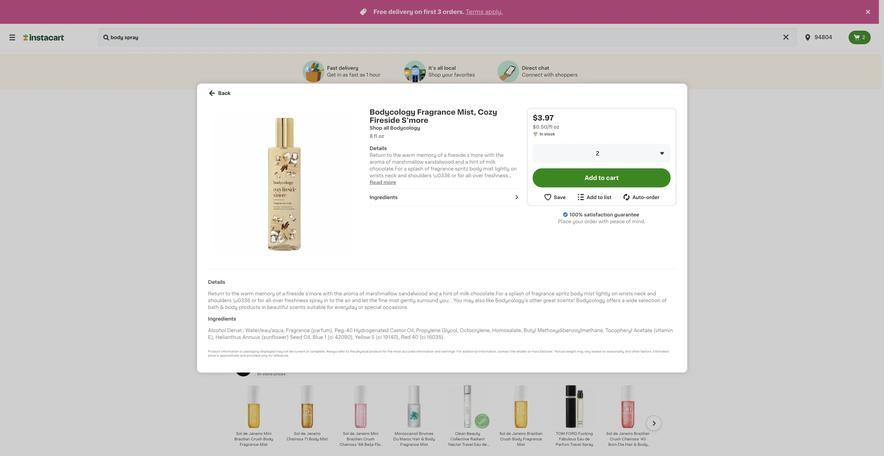 Task type: vqa. For each thing, say whether or not it's contained in the screenshot.
Return to the warm memory of a fireside s'more with the aroma of marshmallow  sandalwood and a hint of milk chocolate.For a splash of fragrance  spritz body mist lightly on wrists  neck and shoulders \u0336 or for all-over freshness spray in to the air and let the fine mist gently surround you. . You may also like Bodycology's other great scents! Bodycology offers a wide selection of bath & body products in beautiful scents suitable for everyday or special occasions. great
yes



Task type: locate. For each thing, give the bounding box(es) containing it.
sol right beauty on the bottom right of page
[[500, 432, 505, 436]]

into
[[504, 192, 511, 195]]

1 vertical spatial air
[[345, 298, 351, 303]]

mini for sol de janeiro mini brazilian crush body fragrance mist
[[264, 432, 272, 436]]

on
[[415, 9, 422, 15], [511, 166, 517, 171], [612, 291, 618, 296], [602, 350, 606, 353]]

body fantasies fragrance body spray, vanilla
[[607, 312, 650, 327]]

4 sol from the left
[[500, 432, 505, 436]]

0 horizontal spatial fireside
[[286, 291, 304, 296]]

0 vertical spatial splash
[[408, 166, 423, 171]]

let up bodycology fragrance mist, cozy fireside s'more
[[362, 298, 368, 303]]

brazilian inside sol de janeiro mini brazilian crush body fragrance mist
[[234, 438, 250, 441]]

0 horizontal spatial wishes
[[312, 192, 326, 195]]

bath up alcohol
[[208, 305, 219, 310]]

other inside 'return to the warm memory of a fireside s'more with the aroma of marshmallow  sandalwood and a hint of milk chocolate.for a splash of fragrance  spritz body mist lightly on wrists  neck and shoulders \u0336 or for all-over freshness  spray in to the air and let the fine mist gently surround you. . you may also like bodycology's other great scents! bodycology offers a wide selection of bath & body products in beautiful scents suitable for everyday or special occasions.'
[[529, 298, 542, 303]]

over for return to the warm memory of a fireside s'more with the aroma of marshmallow  sandalwood and a hint of milk chocolate.for a splash of fragrance  spritz body mist lightly on wrists  neck and shoulders \u0336 or for all-over freshness spray in to the air and let the fine mist gently surround you. . you may also like bodycology's other great scents! bodycology offers a wide selection of bath & body products in beautiful scents suitable for everyday or special occasions.
[[473, 173, 483, 178]]

1 horizontal spatial surround
[[477, 180, 499, 185]]

3 janeiro from the left
[[356, 432, 370, 436]]

fragrance inside sol de janeiro mini brazilian crush cheirosa '68 beija flor hair & body fragrance mist
[[363, 448, 382, 452]]

1 (ci from the left
[[328, 335, 334, 340]]

1 vertical spatial marshmallow
[[366, 291, 397, 296]]

shoulders up pound
[[408, 173, 432, 178]]

ford
[[566, 432, 577, 436]]

bodycology's up pound
[[411, 187, 444, 192]]

also up octocrylene,
[[475, 298, 485, 303]]

2
[[863, 35, 866, 40], [596, 151, 600, 156]]

return inside 'return to the warm memory of a fireside s'more with the aroma of marshmallow  sandalwood and a hint of milk chocolate.for a splash of fragrance  spritz body mist lightly on wrists  neck and shoulders \u0336 or for all-over freshness  spray in to the air and let the fine mist gently surround you. . you may also like bodycology's other great scents! bodycology offers a wide selection of bath & body products in beautiful scents suitable for everyday or special occasions.'
[[208, 291, 224, 296]]

like up octocrylene,
[[486, 298, 494, 303]]

s'more up bodycology
[[402, 117, 428, 124]]

you inside the 'return to the warm memory of a fireside s'more with the aroma of marshmallow  sandalwood and a hint of milk chocolate.for a splash of fragrance  spritz body mist lightly on wrists  neck and shoulders \u0336 or for all-over freshness spray in to the air and let the fine mist gently surround you. . you may also like bodycology's other great scents! bodycology offers a wide selection of bath & body products in beautiful scents suitable for everyday or special occasions.'
[[370, 187, 378, 192]]

bodycology fragrance mist, cozy fireside s'more button
[[337, 264, 385, 332]]

on up body fantasies fragrance body spray, vanilla
[[612, 291, 618, 296]]

hint down details button
[[469, 160, 479, 164]]

parfum down nectar
[[455, 448, 469, 452]]

snowflakes down add to cart button
[[575, 192, 596, 195]]

1 vertical spatial all
[[383, 126, 389, 130]]

fireside
[[448, 153, 466, 158], [286, 291, 304, 296]]

for up bodycology fragrance mist, coconut hibiscus
[[258, 298, 264, 303]]

memory inside 'return to the warm memory of a fireside s'more with the aroma of marshmallow  sandalwood and a hint of milk chocolate.for a splash of fragrance  spritz body mist lightly on wrists  neck and shoulders \u0336 or for all-over freshness  spray in to the air and let the fine mist gently surround you. . you may also like bodycology's other great scents! bodycology offers a wide selection of bath & body products in beautiful scents suitable for everyday or special occasions.'
[[255, 291, 275, 296]]

0 vertical spatial 2
[[863, 35, 866, 40]]

neck up more
[[385, 173, 397, 178]]

all inside bodycology fragrance mist, cozy fireside s'more shop all bodycology 8 fl oz
[[383, 126, 389, 130]]

1 horizontal spatial warm
[[402, 153, 415, 158]]

scents
[[397, 200, 414, 205], [289, 305, 306, 310]]

you. for return to the warm memory of a fireside s'more with the aroma of marshmallow  sandalwood and a hint of milk chocolate.for a splash of fragrance  spritz body mist lightly on wrists  neck and shoulders \u0336 or for all-over freshness  spray in to the air and let the fine mist gently surround you. . you may also like bodycology's other great scents! bodycology offers a wide selection of bath & body products in beautiful scents suitable for everyday or special occasions.
[[439, 298, 450, 303]]

parfum down fabulous
[[556, 443, 570, 447]]

2 vertical spatial hair
[[340, 448, 347, 452]]

2 in- from the top
[[257, 252, 263, 256]]

you. up the glycol,
[[439, 298, 450, 303]]

bodycology fragrance mist, coconut hibiscus image
[[232, 265, 276, 309]]

over inside 'return to the warm memory of a fireside s'more with the aroma of marshmallow  sandalwood and a hint of milk chocolate.for a splash of fragrance  spritz body mist lightly on wrists  neck and shoulders \u0336 or for all-over freshness  spray in to the air and let the fine mist gently surround you. . you may also like bodycology's other great scents! bodycology offers a wide selection of bath & body products in beautiful scents suitable for everyday or special occasions.'
[[273, 298, 283, 303]]

de for sol de janeiro mini brazilian crush body fragrance mist
[[243, 432, 248, 436]]

aroma up bodycology fragrance mist, cozy fireside s'more
[[343, 291, 358, 296]]

prices
[[274, 132, 286, 136], [274, 252, 286, 256], [274, 373, 286, 376]]

(ci
[[328, 335, 334, 340], [376, 335, 382, 340], [420, 335, 426, 340]]

sol down 'sol de janeiro cheirosa 71 body mist' image
[[294, 432, 300, 436]]

selection inside 'return to the warm memory of a fireside s'more with the aroma of marshmallow  sandalwood and a hint of milk chocolate.for a splash of fragrance  spritz body mist lightly on wrists  neck and shoulders \u0336 or for all-over freshness  spray in to the air and let the fine mist gently surround you. . you may also like bodycology's other great scents! bodycology offers a wide selection of bath & body products in beautiful scents suitable for everyday or special occasions.'
[[639, 298, 661, 303]]

2 vertical spatial other
[[632, 350, 640, 353]]

on left first
[[415, 9, 422, 15]]

offers left pound
[[400, 194, 414, 198]]

other inside the 'return to the warm memory of a fireside s'more with the aroma of marshmallow  sandalwood and a hint of milk chocolate.for a splash of fragrance  spritz body mist lightly on wrists  neck and shoulders \u0336 or for all-over freshness spray in to the air and let the fine mist gently surround you. . you may also like bodycology's other great scents! bodycology offers a wide selection of bath & body products in beautiful scents suitable for everyday or special occasions.'
[[446, 187, 458, 192]]

0 horizontal spatial a
[[289, 192, 292, 195]]

brumes
[[419, 432, 434, 436]]

1 horizontal spatial splash
[[509, 291, 524, 296]]

prices inside bath & body works delivery by 5:50pm in-store prices
[[274, 132, 286, 136]]

mist inside strawberry snowflakes travel size fine fragrance mist
[[260, 203, 268, 206]]

crush right "radiant"
[[500, 438, 511, 441]]

0 vertical spatial selection
[[432, 194, 454, 198]]

snowflakes down strawberry snowflakes travel size fine fragrance mist image
[[254, 192, 275, 195]]

bodycology's for return to the warm memory of a fireside s'more with the aroma of marshmallow  sandalwood and a hint of milk chocolate.for a splash of fragrance  spritz body mist lightly on wrists  neck and shoulders \u0336 or for all-over freshness spray in to the air and let the fine mist gently surround you. . you may also like bodycology's other great scents! bodycology offers a wide selection of bath & body products in beautiful scents suitable for everyday or special occasions.
[[411, 187, 444, 192]]

2 janeiro from the left
[[307, 432, 321, 436]]

spray inside the 'return to the warm memory of a fireside s'more with the aroma of marshmallow  sandalwood and a hint of milk chocolate.for a splash of fragrance  spritz body mist lightly on wrists  neck and shoulders \u0336 or for all-over freshness spray in to the air and let the fine mist gently surround you. . you may also like bodycology's other great scents! bodycology offers a wide selection of bath & body products in beautiful scents suitable for everyday or special occasions.'
[[370, 180, 383, 185]]

by left 5:50pm
[[277, 126, 281, 130]]

everyday inside the 'return to the warm memory of a fireside s'more with the aroma of marshmallow  sandalwood and a hint of milk chocolate.for a splash of fragrance  spritz body mist lightly on wrists  neck and shoulders \u0336 or for all-over freshness spray in to the air and let the fine mist gently surround you. . you may also like bodycology's other great scents! bodycology offers a wide selection of bath & body products in beautiful scents suitable for everyday or special occasions.'
[[443, 200, 465, 205]]

refer
[[338, 350, 345, 353]]

1 horizontal spatial beautiful
[[375, 200, 396, 205]]

all
[[438, 66, 443, 70], [383, 126, 389, 130]]

you. inside the 'return to the warm memory of a fireside s'more with the aroma of marshmallow  sandalwood and a hint of milk chocolate.for a splash of fragrance  spritz body mist lightly on wrists  neck and shoulders \u0336 or for all-over freshness spray in to the air and let the fine mist gently surround you. . you may also like bodycology's other great scents! bodycology offers a wide selection of bath & body products in beautiful scents suitable for everyday or special occasions.'
[[500, 180, 510, 185]]

sol inside sol de janeiro mini brazilian crush cheirosa '68 beija flor hair & body fragrance mist
[[343, 432, 349, 436]]

janeiro
[[249, 432, 263, 436], [307, 432, 321, 436], [356, 432, 370, 436], [512, 432, 526, 436], [619, 432, 633, 436]]

cake
[[395, 197, 405, 201]]

body inside sol de janeiro mini brazilian crush body fragrance mist
[[263, 438, 273, 441]]

cheirosa
[[287, 438, 303, 441], [622, 438, 639, 441], [340, 443, 357, 447]]

de inside sol de janeiro brazilian crush body fragrance mist
[[506, 432, 511, 436]]

item carousel region
[[230, 141, 662, 232], [230, 262, 662, 352], [230, 382, 662, 456]]

2 item carousel region from the top
[[230, 262, 662, 352]]

sol de janeiro cheirosa 71 body mist
[[287, 432, 328, 441]]

marshmallow up ariana
[[366, 291, 397, 296]]

0 vertical spatial parfum
[[556, 443, 570, 447]]

add
[[585, 175, 597, 181], [587, 195, 597, 200]]

return
[[370, 153, 386, 158], [208, 291, 224, 296]]

bodycology for bodycology fragrance mist, coconut hibiscus
[[233, 312, 255, 316]]

1 vertical spatial spray
[[470, 448, 481, 452]]

great for return to the warm memory of a fireside s'more with the aroma of marshmallow  sandalwood and a hint of milk chocolate.for a splash of fragrance  spritz body mist lightly on wrists  neck and shoulders \u0336 or for all-over freshness spray in to the air and let the fine mist gently surround you. . you may also like bodycology's other great scents! bodycology offers a wide selection of bath & body products in beautiful scents suitable for everyday or special occasions.
[[460, 187, 472, 192]]

in up hibiscus on the bottom of the page
[[262, 305, 266, 310]]

item carousel region containing sol de janeiro mini brazilian crush body fragrance mist
[[230, 382, 662, 456]]

sol de janeiro mini brazilian crush body fragrance mist button
[[230, 384, 278, 452]]

0 vertical spatial over
[[473, 173, 483, 178]]

great right aeropostale body mist, peach + daisy image
[[543, 298, 556, 303]]

in- inside bath & body works delivery by 5:50pm in-store prices
[[257, 132, 263, 136]]

everyday inside 'return to the warm memory of a fireside s'more with the aroma of marshmallow  sandalwood and a hint of milk chocolate.for a splash of fragrance  spritz body mist lightly on wrists  neck and shoulders \u0336 or for all-over freshness  spray in to the air and let the fine mist gently surround you. . you may also like bodycology's other great scents! bodycology offers a wide selection of bath & body products in beautiful scents suitable for everyday or special occasions.'
[[335, 305, 357, 310]]

results
[[227, 96, 266, 106]]

alcohol denat.. water/eau/aqua, fragrance (parfum), peg-40 hydrogenated castor oil, propylene glycol, octocrylene, homosalate, butyl methoxydibenzoylmethane, tocopheryl acetate (vitamin e), helianthus annuus (sunflower) seed oil, blue 1 (ci 42090), yellow 5 (ci 19140), red 40 (ci 16035).
[[208, 328, 673, 340]]

thousand
[[293, 192, 311, 195], [346, 192, 365, 195]]

2 crush from the left
[[364, 438, 375, 441]]

lightly inside the 'return to the warm memory of a fireside s'more with the aroma of marshmallow  sandalwood and a hint of milk chocolate.for a splash of fragrance  spritz body mist lightly on wrists  neck and shoulders \u0336 or for all-over freshness spray in to the air and let the fine mist gently surround you. . you may also like bodycology's other great scents! bodycology offers a wide selection of bath & body products in beautiful scents suitable for everyday or special occasions.'
[[495, 166, 510, 171]]

freshness up bodycology fragrance mist, cherry blossom
[[285, 298, 308, 303]]

delivery
[[260, 126, 276, 130], [260, 247, 276, 250]]

cheirosa up "dia"
[[622, 438, 639, 441]]

0 horizontal spatial scents
[[289, 305, 306, 310]]

1 horizontal spatial mini
[[371, 432, 379, 436]]

neck inside 'return to the warm memory of a fireside s'more with the aroma of marshmallow  sandalwood and a hint of milk chocolate.for a splash of fragrance  spritz body mist lightly on wrists  neck and shoulders \u0336 or for all-over freshness  spray in to the air and let the fine mist gently surround you. . you may also like bodycology's other great scents! bodycology offers a wide selection of bath & body products in beautiful scents suitable for everyday or special occasions.'
[[634, 291, 646, 296]]

1 vertical spatial selection
[[639, 298, 661, 303]]

1 store from the top
[[263, 132, 273, 136]]

du
[[393, 438, 399, 441]]

fragrance inside sol de janeiro brazilian crush cheirosa '40 bom dia hair & body fragrance mist
[[614, 448, 633, 452]]

1 by from the top
[[277, 126, 281, 130]]

selection for return to the warm memory of a fireside s'more with the aroma of marshmallow  sandalwood and a hint of milk chocolate.for a splash of fragrance  spritz body mist lightly on wrists  neck and shoulders \u0336 or for all-over freshness  spray in to the air and let the fine mist gently surround you. . you may also like bodycology's other great scents! bodycology offers a wide selection of bath & body products in beautiful scents suitable for everyday or special occasions.
[[639, 298, 661, 303]]

1 vertical spatial you.
[[439, 298, 450, 303]]

1 vertical spatial occasions.
[[383, 305, 409, 310]]

fragrance for return to the warm memory of a fireside s'more with the aroma of marshmallow  sandalwood and a hint of milk chocolate.for a splash of fragrance  spritz body mist lightly on wrists  neck and shoulders \u0336 or for all-over freshness spray in to the air and let the fine mist gently surround you. . you may also like bodycology's other great scents! bodycology offers a wide selection of bath & body products in beautiful scents suitable for everyday or special occasions.
[[431, 166, 454, 171]]

be
[[289, 350, 293, 353]]

delivery down walmart
[[260, 247, 276, 250]]

other for return to the warm memory of a fireside s'more with the aroma of marshmallow  sandalwood and a hint of milk chocolate.for a splash of fragrance  spritz body mist lightly on wrists  neck and shoulders \u0336 or for all-over freshness spray in to the air and let the fine mist gently surround you. . you may also like bodycology's other great scents! bodycology offers a wide selection of bath & body products in beautiful scents suitable for everyday or special occasions.
[[446, 187, 458, 192]]

instacart logo image
[[23, 33, 64, 42]]

0 horizontal spatial delivery
[[339, 66, 359, 70]]

de inside sol de janeiro mini brazilian crush body fragrance mist
[[243, 432, 248, 436]]

luminous travel size fine fragrance mist button
[[604, 144, 652, 206]]

ingredients up alcohol
[[208, 316, 236, 321]]

1 vertical spatial suitable
[[307, 305, 326, 310]]

2 mini from the left
[[371, 432, 379, 436]]

mini up "flor"
[[371, 432, 379, 436]]

by left 5:55pm
[[277, 247, 281, 250]]

1 horizontal spatial fragrance
[[532, 291, 555, 296]]

products up bodycology fragrance mist, coconut hibiscus
[[239, 305, 260, 310]]

travel right luminous
[[628, 192, 639, 195]]

fine inside 'return to the warm memory of a fireside s'more with the aroma of marshmallow  sandalwood and a hint of milk chocolate.for a splash of fragrance  spritz body mist lightly on wrists  neck and shoulders \u0336 or for all-over freshness  spray in to the air and let the fine mist gently surround you. . you may also like bodycology's other great scents! bodycology offers a wide selection of bath & body products in beautiful scents suitable for everyday or special occasions.'
[[378, 298, 388, 303]]

order inside button
[[646, 195, 660, 200]]

8
[[370, 134, 373, 139]]

wide
[[419, 194, 431, 198], [626, 298, 637, 303]]

sandalwood up grande
[[399, 291, 428, 296]]

(ci right "1"
[[328, 335, 334, 340]]

strawberry snowflakes fine fragrance mist image
[[553, 144, 597, 188]]

homosalate,
[[492, 328, 522, 333]]

fast delivery
[[327, 66, 359, 70]]

fireside for bodycology fragrance mist, cozy fireside s'more
[[364, 317, 379, 321]]

memory inside the 'return to the warm memory of a fireside s'more with the aroma of marshmallow  sandalwood and a hint of milk chocolate.for a splash of fragrance  spritz body mist lightly on wrists  neck and shoulders \u0336 or for all-over freshness spray in to the air and let the fine mist gently surround you. . you may also like bodycology's other great scents! bodycology offers a wide selection of bath & body products in beautiful scents suitable for everyday or special occasions.'
[[416, 153, 437, 158]]

all- for return to the warm memory of a fireside s'more with the aroma of marshmallow  sandalwood and a hint of milk chocolate.for a splash of fragrance  spritz body mist lightly on wrists  neck and shoulders \u0336 or for all-over freshness  spray in to the air and let the fine mist gently surround you. . you may also like bodycology's other great scents! bodycology offers a wide selection of bath & body products in beautiful scents suitable for everyday or special occasions.
[[265, 298, 273, 303]]

0 vertical spatial bodycology fragrance mist, cozy fireside s'more image
[[213, 114, 355, 255]]

1 thousand from the left
[[293, 192, 311, 195]]

1 wishes from the left
[[312, 192, 326, 195]]

wishes down read
[[366, 192, 379, 195]]

1 horizontal spatial details
[[370, 146, 387, 151]]

2 sol from the left
[[294, 432, 300, 436]]

1 horizontal spatial fireside
[[448, 153, 466, 158]]

splash inside 'return to the warm memory of a fireside s'more with the aroma of marshmallow  sandalwood and a hint of milk chocolate.for a splash of fragrance  spritz body mist lightly on wrists  neck and shoulders \u0336 or for all-over freshness  spray in to the air and let the fine mist gently surround you. . you may also like bodycology's other great scents! bodycology offers a wide selection of bath & body products in beautiful scents suitable for everyday or special occasions.'
[[509, 291, 524, 296]]

1 horizontal spatial great
[[543, 298, 556, 303]]

add to list
[[587, 195, 612, 200]]

moroccanoil brumes du maroc hair & body fragrance mist image
[[392, 385, 436, 429]]

eau down "radiant"
[[474, 443, 481, 447]]

a inside a thousand wishes fine fragrance mist
[[289, 192, 292, 195]]

2 store from the top
[[263, 252, 273, 256]]

3 store from the top
[[263, 373, 273, 376]]

thousand for fragrance
[[293, 192, 311, 195]]

\u0336 for return to the warm memory of a fireside s'more with the aroma of marshmallow  sandalwood and a hint of milk chocolate.for a splash of fragrance  spritz body mist lightly on wrists  neck and shoulders \u0336 or for all-over freshness  spray in to the air and let the fine mist gently surround you. . you may also like bodycology's other great scents! bodycology offers a wide selection of bath & body products in beautiful scents suitable for everyday or special occasions.
[[233, 298, 250, 303]]

for right the product
[[382, 350, 387, 353]]

fragrance
[[431, 166, 454, 171], [532, 291, 555, 296]]

you. inside 'return to the warm memory of a fireside s'more with the aroma of marshmallow  sandalwood and a hint of milk chocolate.for a splash of fragrance  spritz body mist lightly on wrists  neck and shoulders \u0336 or for all-over freshness  spray in to the air and let the fine mist gently surround you. . you may also like bodycology's other great scents! bodycology offers a wide selection of bath & body products in beautiful scents suitable for everyday or special occasions.'
[[439, 298, 450, 303]]

janeiro down sol de janeiro brazilian crush body fragrance mist image
[[512, 432, 526, 436]]

sol for sol de janeiro mini brazilian crush cheirosa '68 beija flor hair & body fragrance mist
[[343, 432, 349, 436]]

lightly for return to the warm memory of a fireside s'more with the aroma of marshmallow  sandalwood and a hint of milk chocolate.for a splash of fragrance  spritz body mist lightly on wrists  neck and shoulders \u0336 or for all-over freshness  spray in to the air and let the fine mist gently surround you. . you may also like bodycology's other great scents! bodycology offers a wide selection of bath & body products in beautiful scents suitable for everyday or special occasions.
[[596, 291, 611, 296]]

surround for return to the warm memory of a fireside s'more with the aroma of marshmallow  sandalwood and a hint of milk chocolate.for a splash of fragrance  spritz body mist lightly on wrists  neck and shoulders \u0336 or for all-over freshness  spray in to the air and let the fine mist gently surround you. . you may also like bodycology's other great scents! bodycology offers a wide selection of bath & body products in beautiful scents suitable for everyday or special occasions.
[[417, 298, 438, 303]]

chocolate.for inside 'return to the warm memory of a fireside s'more with the aroma of marshmallow  sandalwood and a hint of milk chocolate.for a splash of fragrance  spritz body mist lightly on wrists  neck and shoulders \u0336 or for all-over freshness  spray in to the air and let the fine mist gently surround you. . you may also like bodycology's other great scents! bodycology offers a wide selection of bath & body products in beautiful scents suitable for everyday or special occasions.'
[[471, 291, 504, 296]]

freshness for return to the warm memory of a fireside s'more with the aroma of marshmallow  sandalwood and a hint of milk chocolate.for a splash of fragrance  spritz body mist lightly on wrists  neck and shoulders \u0336 or for all-over freshness spray in to the air and let the fine mist gently surround you. . you may also like bodycology's other great scents! bodycology offers a wide selection of bath & body products in beautiful scents suitable for everyday or special occasions.
[[485, 173, 508, 178]]

5 janeiro from the left
[[619, 432, 633, 436]]

thousand down seller
[[293, 192, 311, 195]]

in
[[384, 180, 388, 185], [370, 200, 374, 205], [324, 298, 328, 303], [262, 305, 266, 310]]

always
[[326, 350, 337, 353]]

\u0336 up "ingredients" button
[[433, 173, 450, 178]]

warm down bodycology
[[402, 153, 415, 158]]

tom ford fucking fabulous eau de parfum travel spray
[[556, 432, 593, 447]]

sol de janeiro brazilian crush body fragrance mist image
[[499, 385, 543, 429]]

wrists up read
[[370, 173, 384, 178]]

eau down fucking at right bottom
[[577, 438, 584, 441]]

you.
[[500, 180, 510, 185], [439, 298, 450, 303]]

2 vertical spatial item carousel region
[[230, 382, 662, 456]]

may up octocrylene,
[[463, 298, 474, 303]]

1 horizontal spatial everyday
[[443, 200, 465, 205]]

0 horizontal spatial bath
[[208, 305, 219, 310]]

s'more for bodycology fragrance mist, cozy fireside s'more
[[354, 323, 367, 327]]

0 vertical spatial hair
[[413, 438, 420, 441]]

store down "bath"
[[263, 132, 273, 136]]

luminous travel size fine fragrance mist image
[[606, 144, 650, 188]]

1 prices from the top
[[274, 132, 286, 136]]

occasions. for return to the warm memory of a fireside s'more with the aroma of marshmallow  sandalwood and a hint of milk chocolate.for a splash of fragrance  spritz body mist lightly on wrists  neck and shoulders \u0336 or for all-over freshness  spray in to the air and let the fine mist gently surround you. . you may also like bodycology's other great scents! bodycology offers a wide selection of bath & body products in beautiful scents suitable for everyday or special occasions.
[[383, 305, 409, 310]]

fl
[[374, 134, 377, 139]]

mist
[[483, 166, 494, 171], [449, 180, 459, 185], [584, 291, 595, 296], [389, 298, 399, 303]]

2 horizontal spatial strawberry
[[553, 192, 574, 195]]

sol de janeiro mini brazilian crush cheirosa '68 beija flor hair & body fragrance mist button
[[337, 384, 385, 456]]

freshness for return to the warm memory of a fireside s'more with the aroma of marshmallow  sandalwood and a hint of milk chocolate.for a splash of fragrance  spritz body mist lightly on wrists  neck and shoulders \u0336 or for all-over freshness  spray in to the air and let the fine mist gently surround you. . you may also like bodycology's other great scents! bodycology offers a wide selection of bath & body products in beautiful scents suitable for everyday or special occasions.
[[285, 298, 308, 303]]

40 up 42090),
[[346, 328, 353, 333]]

0 horizontal spatial spray
[[309, 298, 323, 303]]

aroma for return to the warm memory of a fireside s'more with the aroma of marshmallow  sandalwood and a hint of milk chocolate.for a splash of fragrance  spritz body mist lightly on wrists  neck and shoulders \u0336 or for all-over freshness spray in to the air and let the fine mist gently surround you. . you may also like bodycology's other great scents! bodycology offers a wide selection of bath & body products in beautiful scents suitable for everyday or special occasions.
[[370, 160, 385, 164]]

marshmallow for return to the warm memory of a fireside s'more with the aroma of marshmallow  sandalwood and a hint of milk chocolate.for a splash of fragrance  spritz body mist lightly on wrists  neck and shoulders \u0336 or for all-over freshness spray in to the air and let the fine mist gently surround you. . you may also like bodycology's other great scents! bodycology offers a wide selection of bath & body products in beautiful scents suitable for everyday or special occasions.
[[392, 160, 424, 164]]

e),
[[208, 335, 214, 340]]

1 horizontal spatial bodycology's
[[495, 298, 528, 303]]

best
[[287, 182, 295, 185]]

0 horizontal spatial also
[[391, 187, 401, 192]]

s'more inside the 'return to the warm memory of a fireside s'more with the aroma of marshmallow  sandalwood and a hint of milk chocolate.for a splash of fragrance  spritz body mist lightly on wrists  neck and shoulders \u0336 or for all-over freshness spray in to the air and let the fine mist gently surround you. . you may also like bodycology's other great scents! bodycology offers a wide selection of bath & body products in beautiful scents suitable for everyday or special occasions.'
[[467, 153, 483, 158]]

in right read
[[384, 180, 388, 185]]

add to cart
[[585, 175, 619, 181]]

suitable inside 'return to the warm memory of a fireside s'more with the aroma of marshmallow  sandalwood and a hint of milk chocolate.for a splash of fragrance  spritz body mist lightly on wrists  neck and shoulders \u0336 or for all-over freshness  spray in to the air and let the fine mist gently surround you. . you may also like bodycology's other great scents! bodycology offers a wide selection of bath & body products in beautiful scents suitable for everyday or special occasions.'
[[307, 305, 326, 310]]

fireside for return to the warm memory of a fireside s'more with the aroma of marshmallow  sandalwood and a hint of milk chocolate.for a splash of fragrance  spritz body mist lightly on wrists  neck and shoulders \u0336 or for all-over freshness  spray in to the air and let the fine mist gently surround you. . you may also like bodycology's other great scents! bodycology offers a wide selection of bath & body products in beautiful scents suitable for everyday or special occasions.
[[286, 291, 304, 296]]

spray for return to the warm memory of a fireside s'more with the aroma of marshmallow  sandalwood and a hint of milk chocolate.for a splash of fragrance  spritz body mist lightly on wrists  neck and shoulders \u0336 or for all-over freshness spray in to the air and let the fine mist gently surround you. . you may also like bodycology's other great scents! bodycology offers a wide selection of bath & body products in beautiful scents suitable for everyday or special occasions.
[[370, 180, 383, 185]]

0 horizontal spatial return
[[208, 291, 224, 296]]

&
[[268, 120, 272, 125], [474, 194, 477, 198], [220, 305, 224, 310], [421, 438, 424, 441], [634, 443, 637, 447], [348, 448, 351, 452]]

janeiro inside sol de janeiro brazilian crush cheirosa '40 bom dia hair & body fragrance mist
[[619, 432, 633, 436]]

spritz for return to the warm memory of a fireside s'more with the aroma of marshmallow  sandalwood and a hint of milk chocolate.for a splash of fragrance  spritz body mist lightly on wrists  neck and shoulders \u0336 or for all-over freshness spray in to the air and let the fine mist gently surround you. . you may also like bodycology's other great scents! bodycology offers a wide selection of bath & body products in beautiful scents suitable for everyday or special occasions.
[[455, 166, 468, 171]]

cozy for bodycology fragrance mist, cozy fireside s'more
[[353, 317, 363, 321]]

janeiro for fragrance
[[512, 432, 526, 436]]

auto-order
[[633, 195, 660, 200]]

5 sol from the left
[[607, 432, 612, 436]]

1 sol from the left
[[236, 432, 242, 436]]

occasions. down into
[[491, 200, 517, 205]]

1 vertical spatial \u0336
[[233, 298, 250, 303]]

0 horizontal spatial other
[[446, 187, 458, 192]]

0 vertical spatial surround
[[477, 180, 499, 185]]

1 horizontal spatial \u0336
[[433, 173, 450, 178]]

a down best
[[289, 192, 292, 195]]

air inside the 'return to the warm memory of a fireside s'more with the aroma of marshmallow  sandalwood and a hint of milk chocolate.for a splash of fragrance  spritz body mist lightly on wrists  neck and shoulders \u0336 or for all-over freshness spray in to the air and let the fine mist gently surround you. . you may also like bodycology's other great scents! bodycology offers a wide selection of bath & body products in beautiful scents suitable for everyday or special occasions.'
[[405, 180, 411, 185]]

offers inside the 'return to the warm memory of a fireside s'more with the aroma of marshmallow  sandalwood and a hint of milk chocolate.for a splash of fragrance  spritz body mist lightly on wrists  neck and shoulders \u0336 or for all-over freshness spray in to the air and let the fine mist gently surround you. . you may also like bodycology's other great scents! bodycology offers a wide selection of bath & body products in beautiful scents suitable for everyday or special occasions.'
[[400, 194, 414, 198]]

cheirosa left the 71
[[287, 438, 303, 441]]

0 vertical spatial bodycology's
[[411, 187, 444, 192]]

0 horizontal spatial fragrance
[[431, 166, 454, 171]]

beautiful for return to the warm memory of a fireside s'more with the aroma of marshmallow  sandalwood and a hint of milk chocolate.for a splash of fragrance  spritz body mist lightly on wrists  neck and shoulders \u0336 or for all-over freshness spray in to the air and let the fine mist gently surround you. . you may also like bodycology's other great scents! bodycology offers a wide selection of bath & body products in beautiful scents suitable for everyday or special occasions.
[[375, 200, 396, 205]]

fine
[[531, 192, 539, 195], [260, 197, 268, 201], [289, 197, 297, 201], [367, 197, 375, 201], [406, 197, 414, 201], [556, 197, 564, 201], [610, 197, 618, 201]]

local
[[444, 66, 456, 70]]

bath inside 'return to the warm memory of a fireside s'more with the aroma of marshmallow  sandalwood and a hint of milk chocolate.for a splash of fragrance  spritz body mist lightly on wrists  neck and shoulders \u0336 or for all-over freshness  spray in to the air and let the fine mist gently surround you. . you may also like bodycology's other great scents! bodycology offers a wide selection of bath & body products in beautiful scents suitable for everyday or special occasions.'
[[208, 305, 219, 310]]

3 strawberry from the left
[[553, 192, 574, 195]]

vary
[[584, 350, 591, 353]]

memory for return to the warm memory of a fireside s'more with the aroma of marshmallow  sandalwood and a hint of milk chocolate.for a splash of fragrance  spritz body mist lightly on wrists  neck and shoulders \u0336 or for all-over freshness spray in to the air and let the fine mist gently surround you. . you may also like bodycology's other great scents! bodycology offers a wide selection of bath & body products in beautiful scents suitable for everyday or special occasions.
[[416, 153, 437, 158]]

surround
[[477, 180, 499, 185], [417, 298, 438, 303]]

1 horizontal spatial offers
[[607, 298, 621, 303]]

travel
[[628, 192, 639, 195], [240, 197, 251, 201], [347, 197, 358, 201], [462, 443, 473, 447], [571, 443, 582, 447]]

chocolate.for for return to the warm memory of a fireside s'more with the aroma of marshmallow  sandalwood and a hint of milk chocolate.for a splash of fragrance  spritz body mist lightly on wrists  neck and shoulders \u0336 or for all-over freshness spray in to the air and let the fine mist gently surround you. . you may also like bodycology's other great scents! bodycology offers a wide selection of bath & body products in beautiful scents suitable for everyday or special occasions.
[[370, 166, 403, 171]]

3 crush from the left
[[500, 438, 511, 441]]

1 horizontal spatial 2
[[863, 35, 866, 40]]

occasions. for return to the warm memory of a fireside s'more with the aroma of marshmallow  sandalwood and a hint of milk chocolate.for a splash of fragrance  spritz body mist lightly on wrists  neck and shoulders \u0336 or for all-over freshness spray in to the air and let the fine mist gently surround you. . you may also like bodycology's other great scents! bodycology offers a wide selection of bath & body products in beautiful scents suitable for everyday or special occasions.
[[491, 200, 517, 205]]

store down only
[[263, 373, 273, 376]]

fireside inside 'return to the warm memory of a fireside s'more with the aroma of marshmallow  sandalwood and a hint of milk chocolate.for a splash of fragrance  spritz body mist lightly on wrists  neck and shoulders \u0336 or for all-over freshness  spray in to the air and let the fine mist gently surround you. . you may also like bodycology's other great scents! bodycology offers a wide selection of bath & body products in beautiful scents suitable for everyday or special occasions.'
[[286, 291, 304, 296]]

. up the glycol,
[[451, 298, 452, 303]]

other up "ingredients" button
[[446, 187, 458, 192]]

mini inside sol de janeiro mini brazilian crush body fragrance mist
[[264, 432, 272, 436]]

*actual
[[554, 350, 565, 353]]

2 strawberry from the left
[[397, 192, 418, 195]]

sol inside sol de janeiro brazilian crush body fragrance mist
[[500, 432, 505, 436]]

all- up hibiscus on the bottom of the page
[[265, 298, 273, 303]]

sandalwood inside the 'return to the warm memory of a fireside s'more with the aroma of marshmallow  sandalwood and a hint of milk chocolate.for a splash of fragrance  spritz body mist lightly on wrists  neck and shoulders \u0336 or for all-over freshness spray in to the air and let the fine mist gently surround you. . you may also like bodycology's other great scents! bodycology offers a wide selection of bath & body products in beautiful scents suitable for everyday or special occasions.'
[[425, 160, 454, 164]]

crush down sol de janeiro mini brazilian crush body fragrance mist image
[[251, 438, 262, 441]]

1 mini from the left
[[264, 432, 272, 436]]

0 vertical spatial order
[[646, 195, 660, 200]]

0 horizontal spatial snowflakes
[[254, 192, 275, 195]]

1 horizontal spatial hair
[[413, 438, 420, 441]]

sol de janeiro brazilian crush cheirosa '40 bom dia hair & body fragrance mist
[[607, 432, 650, 452]]

1 vertical spatial everyday
[[335, 305, 357, 310]]

oil, left blue
[[303, 335, 311, 340]]

splash inside the 'return to the warm memory of a fireside s'more with the aroma of marshmallow  sandalwood and a hint of milk chocolate.for a splash of fragrance  spritz body mist lightly on wrists  neck and shoulders \u0336 or for all-over freshness spray in to the air and let the fine mist gently surround you. . you may also like bodycology's other great scents! bodycology offers a wide selection of bath & body products in beautiful scents suitable for everyday or special occasions.'
[[408, 166, 423, 171]]

marshmallow inside 'return to the warm memory of a fireside s'more with the aroma of marshmallow  sandalwood and a hint of milk chocolate.for a splash of fragrance  spritz body mist lightly on wrists  neck and shoulders \u0336 or for all-over freshness  spray in to the air and let the fine mist gently surround you. . you may also like bodycology's other great scents! bodycology offers a wide selection of bath & body products in beautiful scents suitable for everyday or special occasions.'
[[366, 291, 397, 296]]

spray inside clean beauty collective radiant nectar travel eau de parfum spray
[[470, 448, 481, 452]]

selection for return to the warm memory of a fireside s'more with the aroma of marshmallow  sandalwood and a hint of milk chocolate.for a splash of fragrance  spritz body mist lightly on wrists  neck and shoulders \u0336 or for all-over freshness spray in to the air and let the fine mist gently surround you. . you may also like bodycology's other great scents! bodycology offers a wide selection of bath & body products in beautiful scents suitable for everyday or special occasions.
[[432, 194, 454, 198]]

sandalwood for return to the warm memory of a fireside s'more with the aroma of marshmallow  sandalwood and a hint of milk chocolate.for a splash of fragrance  spritz body mist lightly on wrists  neck and shoulders \u0336 or for all-over freshness spray in to the air and let the fine mist gently surround you. . you may also like bodycology's other great scents! bodycology offers a wide selection of bath & body products in beautiful scents suitable for everyday or special occasions.
[[425, 160, 454, 164]]

hair inside moroccanoil brumes du maroc hair & body fragrance mist
[[413, 438, 420, 441]]

return for return to the warm memory of a fireside s'more with the aroma of marshmallow  sandalwood and a hint of milk chocolate.for a splash of fragrance  spritz body mist lightly on wrists  neck and shoulders \u0336 or for all-over freshness spray in to the air and let the fine mist gently surround you. . you may also like bodycology's other great scents! bodycology offers a wide selection of bath & body products in beautiful scents suitable for everyday or special occasions.
[[370, 153, 386, 158]]

special inside 'return to the warm memory of a fireside s'more with the aroma of marshmallow  sandalwood and a hint of milk chocolate.for a splash of fragrance  spritz body mist lightly on wrists  neck and shoulders \u0336 or for all-over freshness  spray in to the air and let the fine mist gently surround you. . you may also like bodycology's other great scents! bodycology offers a wide selection of bath & body products in beautiful scents suitable for everyday or special occasions.'
[[364, 305, 382, 310]]

surround inside 'return to the warm memory of a fireside s'more with the aroma of marshmallow  sandalwood and a hint of milk chocolate.for a splash of fragrance  spritz body mist lightly on wrists  neck and shoulders \u0336 or for all-over freshness  spray in to the air and let the fine mist gently surround you. . you may also like bodycology's other great scents! bodycology offers a wide selection of bath & body products in beautiful scents suitable for everyday or special occasions.'
[[417, 298, 438, 303]]

2 thousand from the left
[[346, 192, 365, 195]]

0 vertical spatial you.
[[500, 180, 510, 185]]

2 a from the left
[[342, 192, 345, 195]]

1 item carousel region from the top
[[230, 141, 662, 232]]

0 vertical spatial s'more
[[402, 117, 428, 124]]

snowflakes inside strawberry snowflakes fine fragrance mist
[[575, 192, 596, 195]]

body fantasies fragrance body spray, vanilla image
[[606, 265, 650, 309]]

weight
[[566, 350, 576, 353]]

1 in- from the top
[[257, 132, 263, 136]]

3 item carousel region from the top
[[230, 382, 662, 456]]

0 horizontal spatial size
[[252, 197, 259, 201]]

1 horizontal spatial snowflakes
[[575, 192, 596, 195]]

1 vertical spatial sandalwood
[[399, 291, 428, 296]]

0 vertical spatial offers
[[400, 194, 414, 198]]

cozy for bodycology fragrance mist, cozy fireside s'more shop all bodycology 8 fl oz
[[478, 109, 497, 116]]

1 horizontal spatial neck
[[634, 291, 646, 296]]

1 horizontal spatial bath
[[461, 194, 472, 198]]

1 vertical spatial bath
[[208, 305, 219, 310]]

3 sol from the left
[[343, 432, 349, 436]]

details inside button
[[370, 146, 387, 151]]

store
[[263, 132, 273, 136], [263, 252, 273, 256], [263, 373, 273, 376]]

air for return to the warm memory of a fireside s'more with the aroma of marshmallow  sandalwood and a hint of milk chocolate.for a splash of fragrance  spritz body mist lightly on wrists  neck and shoulders \u0336 or for all-over freshness  spray in to the air and let the fine mist gently surround you. . you may also like bodycology's other great scents! bodycology offers a wide selection of bath & body products in beautiful scents suitable for everyday or special occasions.
[[345, 298, 351, 303]]

0 horizontal spatial details
[[208, 280, 225, 284]]

also inside 'return to the warm memory of a fireside s'more with the aroma of marshmallow  sandalwood and a hint of milk chocolate.for a splash of fragrance  spritz body mist lightly on wrists  neck and shoulders \u0336 or for all-over freshness  spray in to the air and let the fine mist gently surround you. . you may also like bodycology's other great scents! bodycology offers a wide selection of bath & body products in beautiful scents suitable for everyday or special occasions.'
[[475, 298, 485, 303]]

warm
[[402, 153, 415, 158], [241, 291, 254, 296]]

prices down 5:50pm
[[274, 132, 286, 136]]

and
[[455, 160, 464, 164], [398, 173, 407, 178], [412, 180, 421, 185], [429, 291, 438, 296], [647, 291, 656, 296], [352, 298, 361, 303], [435, 350, 441, 353], [625, 350, 631, 353], [240, 354, 246, 357]]

clean beauty collective radiant nectar travel eau de parfum spray image
[[446, 385, 490, 429]]

like up cake
[[402, 187, 410, 192]]

red
[[401, 335, 411, 340]]

a inside the a thousand wishes travel size fine fragrance mist
[[342, 192, 345, 195]]

0 vertical spatial milk
[[486, 160, 496, 164]]

air
[[405, 180, 411, 185], [345, 298, 351, 303]]

products
[[492, 194, 514, 198], [239, 305, 260, 310]]

of
[[438, 153, 443, 158], [386, 160, 391, 164], [480, 160, 485, 164], [425, 166, 430, 171], [455, 194, 460, 198], [626, 219, 631, 224], [276, 291, 281, 296], [360, 291, 364, 296], [453, 291, 458, 296], [526, 291, 530, 296], [662, 298, 667, 303]]

store down walmart
[[263, 252, 273, 256]]

2 by from the top
[[277, 247, 281, 250]]

fine for return to the warm memory of a fireside s'more with the aroma of marshmallow  sandalwood and a hint of milk chocolate.for a splash of fragrance  spritz body mist lightly on wrists  neck and shoulders \u0336 or for all-over freshness  spray in to the air and let the fine mist gently surround you. . you may also like bodycology's other great scents! bodycology offers a wide selection of bath & body products in beautiful scents suitable for everyday or special occasions.
[[378, 298, 388, 303]]

. for return to the warm memory of a fireside s'more with the aroma of marshmallow  sandalwood and a hint of milk chocolate.for a splash of fragrance  spritz body mist lightly on wrists  neck and shoulders \u0336 or for all-over freshness spray in to the air and let the fine mist gently surround you. . you may also like bodycology's other great scents! bodycology offers a wide selection of bath & body products in beautiful scents suitable for everyday or special occasions.
[[511, 180, 512, 185]]

bodycology fragrance mist, cozy fireside s'more
[[339, 312, 382, 327]]

3 prices from the top
[[274, 373, 286, 376]]

de for sol de janeiro mini brazilian crush cheirosa '68 beija flor hair & body fragrance mist
[[350, 432, 355, 436]]

with for return to the warm memory of a fireside s'more with the aroma of marshmallow  sandalwood and a hint of milk chocolate.for a splash of fragrance  spritz body mist lightly on wrists  neck and shoulders \u0336 or for all-over freshness spray in to the air and let the fine mist gently surround you. . you may also like bodycology's other great scents! bodycology offers a wide selection of bath & body products in beautiful scents suitable for everyday or special occasions.
[[484, 153, 495, 158]]

1 vertical spatial special
[[364, 305, 382, 310]]

prices down reference.
[[274, 373, 286, 376]]

1 horizontal spatial cozy
[[478, 109, 497, 116]]

sol de janeiro mini brazilian crush cheirosa '68 beija flor hair & body fragrance mist image
[[339, 385, 383, 429]]

offers inside 'return to the warm memory of a fireside s'more with the aroma of marshmallow  sandalwood and a hint of milk chocolate.for a splash of fragrance  spritz body mist lightly on wrists  neck and shoulders \u0336 or for all-over freshness  spray in to the air and let the fine mist gently surround you. . you may also like bodycology's other great scents! bodycology offers a wide selection of bath & body products in beautiful scents suitable for everyday or special occasions.'
[[607, 298, 621, 303]]

ingredients down read more
[[370, 195, 398, 200]]

you inside 'return to the warm memory of a fireside s'more with the aroma of marshmallow  sandalwood and a hint of milk chocolate.for a splash of fragrance  spritz body mist lightly on wrists  neck and shoulders \u0336 or for all-over freshness  spray in to the air and let the fine mist gently surround you. . you may also like bodycology's other great scents! bodycology offers a wide selection of bath & body products in beautiful scents suitable for everyday or special occasions.'
[[453, 298, 462, 303]]

'68
[[358, 443, 364, 447]]

bodycology's
[[411, 187, 444, 192], [495, 298, 528, 303]]

janeiro inside sol de janeiro mini brazilian crush cheirosa '68 beija flor hair & body fragrance mist
[[356, 432, 370, 436]]

4 crush from the left
[[610, 438, 621, 441]]

delivery for free
[[389, 9, 413, 15]]

2 inside button
[[863, 35, 866, 40]]

2 delivery from the top
[[260, 247, 276, 250]]

memory up bodycology fragrance mist, coconut hibiscus
[[255, 291, 275, 296]]

5:55pm
[[282, 247, 297, 250]]

1 delivery from the top
[[260, 126, 276, 130]]

cheirosa left '68
[[340, 443, 357, 447]]

a for a thousand wishes fine fragrance mist
[[289, 192, 292, 195]]

packaging
[[243, 350, 259, 353]]

like
[[402, 187, 410, 192], [486, 298, 494, 303]]

0 vertical spatial products
[[492, 194, 514, 198]]

great up "ingredients" button
[[460, 187, 472, 192]]

limited time offer region
[[0, 0, 864, 24]]

moroccanoil brumes du maroc hair & body fragrance mist button
[[390, 384, 438, 452]]

warm inside the 'return to the warm memory of a fireside s'more with the aroma of marshmallow  sandalwood and a hint of milk chocolate.for a splash of fragrance  spritz body mist lightly on wrists  neck and shoulders \u0336 or for all-over freshness spray in to the air and let the fine mist gently surround you. . you may also like bodycology's other great scents! bodycology offers a wide selection of bath & body products in beautiful scents suitable for everyday or special occasions.'
[[402, 153, 415, 158]]

strawberry inside strawberry snowflakes travel size fine fragrance mist
[[232, 192, 253, 195]]

1 vertical spatial add
[[587, 195, 597, 200]]

to inside add to cart button
[[599, 175, 605, 181]]

fireside up bodycology fragrance mist, cherry blossom
[[286, 291, 304, 296]]

bodycology inside 'return to the warm memory of a fireside s'more with the aroma of marshmallow  sandalwood and a hint of milk chocolate.for a splash of fragrance  spritz body mist lightly on wrists  neck and shoulders \u0336 or for all-over freshness  spray in to the air and let the fine mist gently surround you. . you may also like bodycology's other great scents! bodycology offers a wide selection of bath & body products in beautiful scents suitable for everyday or special occasions.'
[[576, 298, 605, 303]]

wishes
[[312, 192, 326, 195], [366, 192, 379, 195]]

special inside the 'return to the warm memory of a fireside s'more with the aroma of marshmallow  sandalwood and a hint of milk chocolate.for a splash of fragrance  spritz body mist lightly on wrists  neck and shoulders \u0336 or for all-over freshness spray in to the air and let the fine mist gently surround you. . you may also like bodycology's other great scents! bodycology offers a wide selection of bath & body products in beautiful scents suitable for everyday or special occasions.'
[[472, 200, 490, 205]]

selection
[[432, 194, 454, 198], [639, 298, 661, 303]]

0 vertical spatial like
[[402, 187, 410, 192]]

more
[[383, 180, 396, 185]]

suitable for return to the warm memory of a fireside s'more with the aroma of marshmallow  sandalwood and a hint of milk chocolate.for a splash of fragrance  spritz body mist lightly on wrists  neck and shoulders \u0336 or for all-over freshness  spray in to the air and let the fine mist gently surround you. . you may also like bodycology's other great scents! bodycology offers a wide selection of bath & body products in beautiful scents suitable for everyday or special occasions.
[[307, 305, 326, 310]]

0 horizontal spatial memory
[[255, 291, 275, 296]]

lightly
[[495, 166, 510, 171], [596, 291, 611, 296]]

1 horizontal spatial wide
[[626, 298, 637, 303]]

moroccanoil brumes du maroc hair & body fragrance mist
[[393, 432, 435, 447]]

1 horizontal spatial memory
[[416, 153, 437, 158]]

delivery for fast
[[339, 66, 359, 70]]

0 horizontal spatial suitable
[[307, 305, 326, 310]]

1 vertical spatial return
[[208, 291, 224, 296]]

fragrance inside strawberry snowflakes fine fragrance mist
[[565, 197, 584, 201]]

2 horizontal spatial (ci
[[420, 335, 426, 340]]

0 vertical spatial fireside
[[370, 117, 400, 124]]

in stock
[[540, 132, 555, 136]]

fireside down details button
[[448, 153, 466, 158]]

0 horizontal spatial (ci
[[328, 335, 334, 340]]

3 in- from the top
[[257, 373, 263, 376]]

0 horizontal spatial \u0336
[[233, 298, 250, 303]]

4 janeiro from the left
[[512, 432, 526, 436]]

0 vertical spatial suitable
[[415, 200, 434, 205]]

1 a from the left
[[289, 192, 292, 195]]

great inside the 'return to the warm memory of a fireside s'more with the aroma of marshmallow  sandalwood and a hint of milk chocolate.for a splash of fragrance  spritz body mist lightly on wrists  neck and shoulders \u0336 or for all-over freshness spray in to the air and let the fine mist gently surround you. . you may also like bodycology's other great scents! bodycology offers a wide selection of bath & body products in beautiful scents suitable for everyday or special occasions.'
[[460, 187, 472, 192]]

oz
[[554, 125, 559, 129], [378, 134, 384, 139]]

de for sol de janeiro brazilian crush body fragrance mist
[[506, 432, 511, 436]]

let up pound
[[422, 180, 428, 185]]

0 vertical spatial by
[[277, 126, 281, 130]]

mist, inside bodycology fragrance mist, cozy fireside s'more shop all bodycology 8 fl oz
[[457, 109, 476, 116]]

0 vertical spatial great
[[460, 187, 472, 192]]

or
[[452, 173, 456, 178], [466, 200, 471, 205], [252, 298, 256, 303], [358, 305, 363, 310], [239, 350, 243, 353], [306, 350, 309, 353], [528, 350, 531, 353]]

0 horizontal spatial information
[[221, 350, 239, 353]]

sandalwood
[[425, 160, 454, 164], [399, 291, 428, 296]]

beautiful inside 'return to the warm memory of a fireside s'more with the aroma of marshmallow  sandalwood and a hint of milk chocolate.for a splash of fragrance  spritz body mist lightly on wrists  neck and shoulders \u0336 or for all-over freshness  spray in to the air and let the fine mist gently surround you. . you may also like bodycology's other great scents! bodycology offers a wide selection of bath & body products in beautiful scents suitable for everyday or special occasions.'
[[267, 305, 288, 310]]

travel down the collective
[[462, 443, 473, 447]]

1 information from the left
[[221, 350, 239, 353]]

wrists for return to the warm memory of a fireside s'more with the aroma of marshmallow  sandalwood and a hint of milk chocolate.for a splash of fragrance  spritz body mist lightly on wrists  neck and shoulders \u0336 or for all-over freshness spray in to the air and let the fine mist gently surround you. . you may also like bodycology's other great scents! bodycology offers a wide selection of bath & body products in beautiful scents suitable for everyday or special occasions.
[[370, 173, 384, 178]]

scents! for return to the warm memory of a fireside s'more with the aroma of marshmallow  sandalwood and a hint of milk chocolate.for a splash of fragrance  spritz body mist lightly on wrists  neck and shoulders \u0336 or for all-over freshness spray in to the air and let the fine mist gently surround you. . you may also like bodycology's other great scents! bodycology offers a wide selection of bath & body products in beautiful scents suitable for everyday or special occasions.
[[473, 187, 491, 192]]

spray inside tom ford fucking fabulous eau de parfum travel spray
[[583, 443, 593, 447]]

neck up the fantasies
[[634, 291, 646, 296]]

also for return to the warm memory of a fireside s'more with the aroma of marshmallow  sandalwood and a hint of milk chocolate.for a splash of fragrance  spritz body mist lightly on wrists  neck and shoulders \u0336 or for all-over freshness spray in to the air and let the fine mist gently surround you. . you may also like bodycology's other great scents! bodycology offers a wide selection of bath & body products in beautiful scents suitable for everyday or special occasions.
[[391, 187, 401, 192]]

fine inside the a thousand wishes travel size fine fragrance mist
[[367, 197, 375, 201]]

1 vertical spatial neck
[[634, 291, 646, 296]]

sol for sol de janeiro mini brazilian crush body fragrance mist
[[236, 432, 242, 436]]

1 snowflakes from the left
[[254, 192, 275, 195]]

to right bodycology fragrance mist, cherry blossom image in the bottom left of the page
[[329, 298, 334, 303]]

janeiro up '68
[[356, 432, 370, 436]]

de inside tom ford fucking fabulous eau de parfum travel spray
[[585, 438, 590, 441]]

scents for return to the warm memory of a fireside s'more with the aroma of marshmallow  sandalwood and a hint of milk chocolate.for a splash of fragrance  spritz body mist lightly on wrists  neck and shoulders \u0336 or for all-over freshness  spray in to the air and let the fine mist gently surround you. . you may also like bodycology's other great scents! bodycology offers a wide selection of bath & body products in beautiful scents suitable for everyday or special occasions.
[[289, 305, 306, 310]]

0 vertical spatial hint
[[469, 160, 479, 164]]

1 horizontal spatial hint
[[469, 160, 479, 164]]

fast
[[327, 66, 338, 70]]

spray left more
[[370, 180, 383, 185]]

you. up into
[[500, 180, 510, 185]]

\u0336 up bodycology fragrance mist, coconut hibiscus
[[233, 298, 250, 303]]

0 horizontal spatial fine
[[378, 298, 388, 303]]

gently for return to the warm memory of a fireside s'more with the aroma of marshmallow  sandalwood and a hint of milk chocolate.for a splash of fragrance  spritz body mist lightly on wrists  neck and shoulders \u0336 or for all-over freshness  spray in to the air and let the fine mist gently surround you. . you may also like bodycology's other great scents! bodycology offers a wide selection of bath & body products in beautiful scents suitable for everyday or special occasions.
[[400, 298, 416, 303]]

alcohol
[[208, 328, 226, 333]]

0 horizontal spatial wrists
[[370, 173, 384, 178]]

for up 'blossom' on the bottom left of the page
[[327, 305, 334, 310]]

item carousel region containing strawberry snowflakes travel size fine fragrance mist
[[230, 141, 662, 232]]

0 vertical spatial freshness
[[485, 173, 508, 178]]

strawberry for fine
[[553, 192, 574, 195]]

memory down details button
[[416, 153, 437, 158]]

also inside the 'return to the warm memory of a fireside s'more with the aroma of marshmallow  sandalwood and a hint of milk chocolate.for a splash of fragrance  spritz body mist lightly on wrists  neck and shoulders \u0336 or for all-over freshness spray in to the air and let the fine mist gently surround you. . you may also like bodycology's other great scents! bodycology offers a wide selection of bath & body products in beautiful scents suitable for everyday or special occasions.'
[[391, 187, 401, 192]]

to left list
[[598, 195, 603, 200]]

1 horizontal spatial order
[[646, 195, 660, 200]]

de inside clean beauty collective radiant nectar travel eau de parfum spray
[[482, 443, 487, 447]]

lightly for return to the warm memory of a fireside s'more with the aroma of marshmallow  sandalwood and a hint of milk chocolate.for a splash of fragrance  spritz body mist lightly on wrists  neck and shoulders \u0336 or for all-over freshness spray in to the air and let the fine mist gently surround you. . you may also like bodycology's other great scents! bodycology offers a wide selection of bath & body products in beautiful scents suitable for everyday or special occasions.
[[495, 166, 510, 171]]

40 right red
[[412, 335, 418, 340]]

with inside 'return to the warm memory of a fireside s'more with the aroma of marshmallow  sandalwood and a hint of milk chocolate.for a splash of fragrance  spritz body mist lightly on wrists  neck and shoulders \u0336 or for all-over freshness  spray in to the air and let the fine mist gently surround you. . you may also like bodycology's other great scents! bodycology offers a wide selection of bath & body products in beautiful scents suitable for everyday or special occasions.'
[[323, 291, 333, 296]]

wishes for mist
[[312, 192, 326, 195]]

snowflakes for mist
[[575, 192, 596, 195]]

1 strawberry from the left
[[232, 192, 253, 195]]

spray down "radiant"
[[470, 448, 481, 452]]

air inside 'return to the warm memory of a fireside s'more with the aroma of marshmallow  sandalwood and a hint of milk chocolate.for a splash of fragrance  spritz body mist lightly on wrists  neck and shoulders \u0336 or for all-over freshness  spray in to the air and let the fine mist gently surround you. . you may also like bodycology's other great scents! bodycology offers a wide selection of bath & body products in beautiful scents suitable for everyday or special occasions.'
[[345, 298, 351, 303]]

annuus
[[242, 335, 260, 340]]

5:50pm
[[282, 126, 297, 130]]

accurate
[[402, 350, 416, 353]]

0 horizontal spatial hair
[[340, 448, 347, 452]]

other
[[446, 187, 458, 192], [529, 298, 542, 303], [632, 350, 640, 353]]

de inside sol de janeiro mini brazilian crush cheirosa '68 beija flor hair & body fragrance mist
[[350, 432, 355, 436]]

1 vertical spatial details
[[208, 280, 225, 284]]

stock
[[544, 132, 555, 136]]

2 prices from the top
[[274, 252, 286, 256]]

. for return to the warm memory of a fireside s'more with the aroma of marshmallow  sandalwood and a hint of milk chocolate.for a splash of fragrance  spritz body mist lightly on wrists  neck and shoulders \u0336 or for all-over freshness  spray in to the air and let the fine mist gently surround you. . you may also like bodycology's other great scents! bodycology offers a wide selection of bath & body products in beautiful scents suitable for everyday or special occasions.
[[451, 298, 452, 303]]

gently up ariana
[[400, 298, 416, 303]]

with up 'blossom' on the bottom left of the page
[[323, 291, 333, 296]]

list
[[604, 195, 612, 200]]

suitable down pound
[[415, 200, 434, 205]]

add inside button
[[585, 175, 597, 181]]

& inside the 'return to the warm memory of a fireside s'more with the aroma of marshmallow  sandalwood and a hint of milk chocolate.for a splash of fragrance  spritz body mist lightly on wrists  neck and shoulders \u0336 or for all-over freshness spray in to the air and let the fine mist gently surround you. . you may also like bodycology's other great scents! bodycology offers a wide selection of bath & body products in beautiful scents suitable for everyday or special occasions.'
[[474, 194, 477, 198]]

1 vertical spatial like
[[486, 298, 494, 303]]

fragrance inside strawberry pound cake fine fragrance mist
[[415, 197, 433, 201]]

body inside sol de janeiro brazilian crush cheirosa '40 bom dia hair & body fragrance mist
[[638, 443, 648, 447]]

1 vertical spatial shoulders
[[208, 298, 232, 303]]

hydrogenated
[[354, 328, 389, 333]]

seasonality
[[607, 350, 624, 353]]

janeiro down sol de janeiro mini brazilian crush body fragrance mist image
[[249, 432, 263, 436]]

thousand inside the a thousand wishes travel size fine fragrance mist
[[346, 192, 365, 195]]

body inside sol de janeiro cheirosa 71 body mist
[[309, 438, 319, 441]]

1 crush from the left
[[251, 438, 262, 441]]

fine inside strawberry snowflakes fine fragrance mist
[[556, 197, 564, 201]]

strawberry for travel
[[232, 192, 253, 195]]

oz right fl
[[378, 134, 384, 139]]

1 horizontal spatial information
[[416, 350, 434, 353]]

mist, for bodycology fragrance mist, cherry blossom
[[287, 317, 296, 321]]

1 vertical spatial fragrance
[[532, 291, 555, 296]]

mini down sol de janeiro mini brazilian crush body fragrance mist image
[[264, 432, 272, 436]]

oil, up red
[[407, 328, 415, 333]]

all- up "ingredients" button
[[466, 173, 473, 178]]

travel down fabulous
[[571, 443, 582, 447]]

factors.
[[641, 350, 652, 353]]

2 snowflakes from the left
[[575, 192, 596, 195]]

scents inside 'return to the warm memory of a fireside s'more with the aroma of marshmallow  sandalwood and a hint of milk chocolate.for a splash of fragrance  spritz body mist lightly on wrists  neck and shoulders \u0336 or for all-over freshness  spray in to the air and let the fine mist gently surround you. . you may also like bodycology's other great scents! bodycology offers a wide selection of bath & body products in beautiful scents suitable for everyday or special occasions.'
[[289, 305, 306, 310]]

bodycology for bodycology fragrance mist, cozy fireside s'more shop all bodycology 8 fl oz
[[370, 109, 415, 116]]

2 wishes from the left
[[366, 192, 379, 195]]

2 vertical spatial store
[[263, 373, 273, 376]]

oz up stock
[[554, 125, 559, 129]]

1 vertical spatial fine
[[378, 298, 388, 303]]

spritz inside 'return to the warm memory of a fireside s'more with the aroma of marshmallow  sandalwood and a hint of milk chocolate.for a splash of fragrance  spritz body mist lightly on wrists  neck and shoulders \u0336 or for all-over freshness  spray in to the air and let the fine mist gently surround you. . you may also like bodycology's other great scents! bodycology offers a wide selection of bath & body products in beautiful scents suitable for everyday or special occasions.'
[[556, 291, 569, 296]]

a thousand wishes fine fragrance mist image
[[285, 144, 329, 188]]

information up approximate
[[221, 350, 239, 353]]

bodycology fragrance mist, cozy fireside s'more image
[[213, 114, 355, 255], [339, 265, 383, 309]]

it's all local
[[429, 66, 456, 70]]

de inside sol de janeiro cheirosa 71 body mist
[[301, 432, 306, 436]]

1 janeiro from the left
[[249, 432, 263, 436]]

warm up bodycology fragrance mist, coconut hibiscus
[[241, 291, 254, 296]]

0 vertical spatial fine
[[439, 180, 448, 185]]

janeiro up the 71
[[307, 432, 321, 436]]

\u0336 inside the 'return to the warm memory of a fireside s'more with the aroma of marshmallow  sandalwood and a hint of milk chocolate.for a splash of fragrance  spritz body mist lightly on wrists  neck and shoulders \u0336 or for all-over freshness spray in to the air and let the fine mist gently surround you. . you may also like bodycology's other great scents! bodycology offers a wide selection of bath & body products in beautiful scents suitable for everyday or special occasions.'
[[433, 173, 450, 178]]

also down more
[[391, 187, 401, 192]]

beautiful
[[375, 200, 396, 205], [267, 305, 288, 310]]

sol de janeiro mini brazilian crush body fragrance mist
[[234, 432, 273, 447]]

store inside bath & body works delivery by 5:50pm in-store prices
[[263, 132, 273, 136]]

it's
[[429, 66, 436, 70]]

sol up bom
[[607, 432, 612, 436]]



Task type: describe. For each thing, give the bounding box(es) containing it.
cheirosa inside sol de janeiro mini brazilian crush cheirosa '68 beija flor hair & body fragrance mist
[[340, 443, 357, 447]]

for left the "body
[[269, 96, 284, 106]]

mist, for bodycology fragrance mist, coconut hibiscus
[[232, 317, 241, 321]]

suitable for return to the warm memory of a fireside s'more with the aroma of marshmallow  sandalwood and a hint of milk chocolate.for a splash of fragrance  spritz body mist lightly on wrists  neck and shoulders \u0336 or for all-over freshness spray in to the air and let the fine mist gently surround you. . you may also like bodycology's other great scents! bodycology offers a wide selection of bath & body products in beautiful scents suitable for everyday or special occasions.
[[415, 200, 434, 205]]

bodycology fragrance mist, cherry blossom button
[[283, 264, 331, 326]]

warm for return to the warm memory of a fireside s'more with the aroma of marshmallow  sandalwood and a hint of milk chocolate.for a splash of fragrance  spritz body mist lightly on wrists  neck and shoulders \u0336 or for all-over freshness spray in to the air and let the fine mist gently surround you. . you may also like bodycology's other great scents! bodycology offers a wide selection of bath & body products in beautiful scents suitable for everyday or special occasions.
[[402, 153, 415, 158]]

a thousand wishes travel size fine fragrance mist image
[[339, 144, 383, 188]]

sol de janeiro brazilian crush body fragrance mist button
[[497, 384, 545, 452]]

everyday for return to the warm memory of a fireside s'more with the aroma of marshmallow  sandalwood and a hint of milk chocolate.for a splash of fragrance  spritz body mist lightly on wrists  neck and shoulders \u0336 or for all-over freshness spray in to the air and let the fine mist gently surround you. . you may also like bodycology's other great scents! bodycology offers a wide selection of bath & body products in beautiful scents suitable for everyday or special occasions.
[[443, 200, 465, 205]]

5
[[371, 335, 375, 340]]

milk for return to the warm memory of a fireside s'more with the aroma of marshmallow  sandalwood and a hint of milk chocolate.for a splash of fragrance  spritz body mist lightly on wrists  neck and shoulders \u0336 or for all-over freshness  spray in to the air and let the fine mist gently surround you. . you may also like bodycology's other great scents! bodycology offers a wide selection of bath & body products in beautiful scents suitable for everyday or special occasions.
[[460, 291, 469, 296]]

manufacturer.
[[532, 350, 553, 353]]

is
[[217, 354, 219, 357]]

delivery inside walmart delivery by 5:55pm in-store prices
[[260, 247, 276, 250]]

in
[[540, 132, 543, 136]]

fragrance inside body fantasies fragrance body spray, vanilla
[[607, 317, 626, 321]]

item carousel region containing bodycology fragrance mist, coconut hibiscus
[[230, 262, 662, 352]]

place
[[558, 219, 571, 224]]

read more button
[[370, 179, 396, 186]]

milk for return to the warm memory of a fireside s'more with the aroma of marshmallow  sandalwood and a hint of milk chocolate.for a splash of fragrance  spritz body mist lightly on wrists  neck and shoulders \u0336 or for all-over freshness spray in to the air and let the fine mist gently surround you. . you may also like bodycology's other great scents! bodycology offers a wide selection of bath & body products in beautiful scents suitable for everyday or special occasions.
[[486, 160, 496, 164]]

sol de janeiro mini brazilian crush cheirosa '68 beija flor hair & body fragrance mist
[[340, 432, 382, 456]]

tom
[[556, 432, 565, 436]]

1 vertical spatial ingredients
[[208, 316, 236, 321]]

into the night fine fragrance mist image
[[499, 144, 543, 188]]

hibiscus
[[259, 317, 276, 321]]

walmart delivery by 5:55pm in-store prices
[[256, 240, 297, 256]]

the inside into the night fine fragrance mist
[[512, 192, 518, 195]]

first
[[424, 9, 436, 15]]

s'more for return to the warm memory of a fireside s'more with the aroma of marshmallow  sandalwood and a hint of milk chocolate.for a splash of fragrance  spritz body mist lightly on wrists  neck and shoulders \u0336 or for all-over freshness spray in to the air and let the fine mist gently surround you. . you may also like bodycology's other great scents! bodycology offers a wide selection of bath & body products in beautiful scents suitable for everyday or special occasions.
[[467, 153, 483, 158]]

$3.97
[[533, 114, 554, 121]]

bath for return to the warm memory of a fireside s'more with the aroma of marshmallow  sandalwood and a hint of milk chocolate.for a splash of fragrance  spritz body mist lightly on wrists  neck and shoulders \u0336 or for all-over freshness spray in to the air and let the fine mist gently surround you. . you may also like bodycology's other great scents! bodycology offers a wide selection of bath & body products in beautiful scents suitable for everyday or special occasions.
[[461, 194, 472, 198]]

propylene
[[416, 328, 441, 333]]

mist, for bodycology fragrance mist, cozy fireside s'more
[[343, 317, 352, 321]]

mist inside strawberry pound cake fine fragrance mist
[[410, 203, 418, 206]]

2 information from the left
[[416, 350, 434, 353]]

prices inside walmart delivery by 5:55pm in-store prices
[[274, 252, 286, 256]]

0 vertical spatial oil,
[[407, 328, 415, 333]]

like for return to the warm memory of a fireside s'more with the aroma of marshmallow  sandalwood and a hint of milk chocolate.for a splash of fragrance  spritz body mist lightly on wrists  neck and shoulders \u0336 or for all-over freshness spray in to the air and let the fine mist gently surround you. . you may also like bodycology's other great scents! bodycology offers a wide selection of bath & body products in beautiful scents suitable for everyday or special occasions.
[[402, 187, 410, 192]]

bodycology for bodycology fragrance mist, cozy fireside s'more
[[339, 312, 362, 316]]

0 horizontal spatial oil,
[[303, 335, 311, 340]]

direct chat
[[522, 66, 550, 70]]

strawberry pound cake fine fragrance mist button
[[390, 144, 438, 211]]

to left bodycology fragrance mist, coconut hibiscus image
[[225, 291, 230, 296]]

may left the vary in the bottom right of the page
[[577, 350, 584, 353]]

night
[[519, 192, 530, 195]]

2 horizontal spatial with
[[599, 219, 609, 224]]

& inside 'return to the warm memory of a fireside s'more with the aroma of marshmallow  sandalwood and a hint of milk chocolate.for a splash of fragrance  spritz body mist lightly on wrists  neck and shoulders \u0336 or for all-over freshness  spray in to the air and let the fine mist gently surround you. . you may also like bodycology's other great scents! bodycology offers a wide selection of bath & body products in beautiful scents suitable for everyday or special occasions.'
[[220, 305, 224, 310]]

body inside the ariana grande body mist, sweet like candy
[[423, 312, 433, 316]]

fragrance inside a thousand wishes fine fragrance mist
[[298, 197, 317, 201]]

marshmallow for return to the warm memory of a fireside s'more with the aroma of marshmallow  sandalwood and a hint of milk chocolate.for a splash of fragrance  spritz body mist lightly on wrists  neck and shoulders \u0336 or for all-over freshness  spray in to the air and let the fine mist gently surround you. . you may also like bodycology's other great scents! bodycology offers a wide selection of bath & body products in beautiful scents suitable for everyday or special occasions.
[[366, 291, 397, 296]]

on inside 'return to the warm memory of a fireside s'more with the aroma of marshmallow  sandalwood and a hint of milk chocolate.for a splash of fragrance  spritz body mist lightly on wrists  neck and shoulders \u0336 or for all-over freshness  spray in to the air and let the fine mist gently surround you. . you may also like bodycology's other great scents! bodycology offers a wide selection of bath & body products in beautiful scents suitable for everyday or special occasions.'
[[612, 291, 618, 296]]

to inside product information or packaging displayed may not be current or complete. always refer to the physical product for the most accurate information and warnings. for additional information, contact the retailer or manufacturer. *actual weight may vary based on seasonality and other factors. estimated price is approximate and provided only for reference.
[[346, 350, 349, 353]]

by inside bath & body works delivery by 5:50pm in-store prices
[[277, 126, 281, 130]]

bodycology fragrance mist, coconut hibiscus button
[[230, 264, 278, 326]]

bath for return to the warm memory of a fireside s'more with the aroma of marshmallow  sandalwood and a hint of milk chocolate.for a splash of fragrance  spritz body mist lightly on wrists  neck and shoulders \u0336 or for all-over freshness  spray in to the air and let the fine mist gently surround you. . you may also like bodycology's other great scents! bodycology offers a wide selection of bath & body products in beautiful scents suitable for everyday or special occasions.
[[208, 305, 219, 310]]

bath
[[256, 120, 267, 125]]

brazilian inside sol de janeiro brazilian crush body fragrance mist
[[527, 432, 543, 436]]

nectar
[[449, 443, 461, 447]]

strawberry for cake
[[397, 192, 418, 195]]

bodycology fragrance mist, cozy fireside s'more image inside bodycology fragrance mist, cozy fireside s'more button
[[339, 265, 383, 309]]

let for return to the warm memory of a fireside s'more with the aroma of marshmallow  sandalwood and a hint of milk chocolate.for a splash of fragrance  spritz body mist lightly on wrists  neck and shoulders \u0336 or for all-over freshness  spray in to the air and let the fine mist gently surround you. . you may also like bodycology's other great scents! bodycology offers a wide selection of bath & body products in beautiful scents suitable for everyday or special occasions.
[[362, 298, 368, 303]]

details button
[[370, 145, 519, 152]]

fragrance for return to the warm memory of a fireside s'more with the aroma of marshmallow  sandalwood and a hint of milk chocolate.for a splash of fragrance  spritz body mist lightly on wrists  neck and shoulders \u0336 or for all-over freshness  spray in to the air and let the fine mist gently surround you. . you may also like bodycology's other great scents! bodycology offers a wide selection of bath & body products in beautiful scents suitable for everyday or special occasions.
[[532, 291, 555, 296]]

in up 'blossom' on the bottom left of the page
[[324, 298, 328, 303]]

sol de janeiro cheirosa 71 body mist image
[[285, 385, 329, 429]]

aeropostale blushing body mist image
[[446, 265, 490, 309]]

de for sol de janeiro brazilian crush cheirosa '40 bom dia hair & body fragrance mist
[[613, 432, 618, 436]]

strawberry snowflakes fine fragrance mist button
[[551, 144, 599, 206]]

0 horizontal spatial 40
[[346, 328, 353, 333]]

fine inside into the night fine fragrance mist
[[531, 192, 539, 195]]

beautiful for return to the warm memory of a fireside s'more with the aroma of marshmallow  sandalwood and a hint of milk chocolate.for a splash of fragrance  spritz body mist lightly on wrists  neck and shoulders \u0336 or for all-over freshness  spray in to the air and let the fine mist gently surround you. . you may also like bodycology's other great scents! bodycology offers a wide selection of bath & body products in beautiful scents suitable for everyday or special occasions.
[[267, 305, 288, 310]]

gently for return to the warm memory of a fireside s'more with the aroma of marshmallow  sandalwood and a hint of milk chocolate.for a splash of fragrance  spritz body mist lightly on wrists  neck and shoulders \u0336 or for all-over freshness spray in to the air and let the fine mist gently surround you. . you may also like bodycology's other great scents! bodycology offers a wide selection of bath & body products in beautiful scents suitable for everyday or special occasions.
[[461, 180, 476, 185]]

1
[[324, 335, 326, 340]]

sol de janeiro brazilian crush cheirosa '40 bom dia hair & body fragrance mist button
[[604, 384, 652, 452]]

body inside moroccanoil brumes du maroc hair & body fragrance mist
[[425, 438, 435, 441]]

fragrance inside bodycology fragrance mist, cherry blossom
[[310, 312, 329, 316]]

you. for return to the warm memory of a fireside s'more with the aroma of marshmallow  sandalwood and a hint of milk chocolate.for a splash of fragrance  spritz body mist lightly on wrists  neck and shoulders \u0336 or for all-over freshness spray in to the air and let the fine mist gently surround you. . you may also like bodycology's other great scents! bodycology offers a wide selection of bath & body products in beautiful scents suitable for everyday or special occasions.
[[500, 180, 510, 185]]

strawberry pound cake fine fragrance mist image
[[392, 144, 436, 188]]

kenneth cole fragrance mist, for her image
[[553, 265, 597, 309]]

add to list button
[[577, 193, 612, 202]]

crush inside sol de janeiro brazilian crush cheirosa '40 bom dia hair & body fragrance mist
[[610, 438, 621, 441]]

to up more
[[387, 153, 392, 158]]

sol de janeiro mini brazilian crush body fragrance mist image
[[232, 385, 276, 429]]

results for "body spray"
[[227, 96, 355, 106]]

for up "ingredients" button
[[458, 173, 464, 178]]

grande
[[408, 312, 422, 316]]

ingredients button
[[370, 194, 519, 201]]

size inside strawberry snowflakes travel size fine fragrance mist
[[252, 197, 259, 201]]

aeropostale body mist, peach + daisy image
[[499, 265, 543, 309]]

hint for return to the warm memory of a fireside s'more with the aroma of marshmallow  sandalwood and a hint of milk chocolate.for a splash of fragrance  spritz body mist lightly on wrists  neck and shoulders \u0336 or for all-over freshness  spray in to the air and let the fine mist gently surround you. . you may also like bodycology's other great scents! bodycology offers a wide selection of bath & body products in beautiful scents suitable for everyday or special occasions.
[[443, 291, 452, 296]]

auto-
[[633, 195, 646, 200]]

fragrance inside bodycology fragrance mist, cozy fireside s'more
[[363, 312, 382, 316]]

to inside add to list button
[[598, 195, 603, 200]]

approximate
[[220, 354, 239, 357]]

100% satisfaction guarantee
[[570, 212, 639, 217]]

snowflakes for fine
[[254, 192, 275, 195]]

in down read
[[370, 200, 374, 205]]

clean
[[455, 432, 466, 436]]

fragrance inside luminous travel size fine fragrance mist
[[619, 197, 638, 201]]

fireside for return to the warm memory of a fireside s'more with the aroma of marshmallow  sandalwood and a hint of milk chocolate.for a splash of fragrance  spritz body mist lightly on wrists  neck and shoulders \u0336 or for all-over freshness spray in to the air and let the fine mist gently surround you. . you may also like bodycology's other great scents! bodycology offers a wide selection of bath & body products in beautiful scents suitable for everyday or special occasions.
[[448, 153, 466, 158]]

sol de janeiro brazilian crush body fragrance mist
[[500, 432, 543, 447]]

provided
[[247, 354, 260, 357]]

fragrance inside the a thousand wishes travel size fine fragrance mist
[[347, 203, 366, 206]]

janeiro for '40
[[619, 432, 633, 436]]

other inside product information or packaging displayed may not be current or complete. always refer to the physical product for the most accurate information and warnings. for additional information, contact the retailer or manufacturer. *actual weight may vary based on seasonality and other factors. estimated price is approximate and provided only for reference.
[[632, 350, 640, 353]]

spray for return to the warm memory of a fireside s'more with the aroma of marshmallow  sandalwood and a hint of milk chocolate.for a splash of fragrance  spritz body mist lightly on wrists  neck and shoulders \u0336 or for all-over freshness  spray in to the air and let the fine mist gently surround you. . you may also like bodycology's other great scents! bodycology offers a wide selection of bath & body products in beautiful scents suitable for everyday or special occasions.
[[309, 298, 323, 303]]

ariana grande body mist, sweet like candy image
[[392, 265, 436, 309]]

store inside walmart delivery by 5:55pm in-store prices
[[263, 252, 273, 256]]

mist inside sol de janeiro brazilian crush body fragrance mist
[[517, 443, 525, 447]]

terms apply. link
[[466, 9, 503, 15]]

bath & body works delivery by 5:50pm in-store prices
[[256, 120, 303, 136]]

read
[[370, 180, 382, 185]]

sandalwood for return to the warm memory of a fireside s'more with the aroma of marshmallow  sandalwood and a hint of milk chocolate.for a splash of fragrance  spritz body mist lightly on wrists  neck and shoulders \u0336 or for all-over freshness  spray in to the air and let the fine mist gently surround you. . you may also like bodycology's other great scents! bodycology offers a wide selection of bath & body products in beautiful scents suitable for everyday or special occasions.
[[399, 291, 428, 296]]

may inside 'return to the warm memory of a fireside s'more with the aroma of marshmallow  sandalwood and a hint of milk chocolate.for a splash of fragrance  spritz body mist lightly on wrists  neck and shoulders \u0336 or for all-over freshness  spray in to the air and let the fine mist gently surround you. . you may also like bodycology's other great scents! bodycology offers a wide selection of bath & body products in beautiful scents suitable for everyday or special occasions.'
[[463, 298, 474, 303]]

size inside the a thousand wishes travel size fine fragrance mist
[[358, 197, 366, 201]]

cheirosa inside sol de janeiro cheirosa 71 body mist
[[287, 438, 303, 441]]

oz inside $3.97 $0.50/fl oz
[[554, 125, 559, 129]]

body inside bath & body works delivery by 5:50pm in-store prices
[[274, 120, 287, 125]]

special for return to the warm memory of a fireside s'more with the aroma of marshmallow  sandalwood and a hint of milk chocolate.for a splash of fragrance  spritz body mist lightly on wrists  neck and shoulders \u0336 or for all-over freshness  spray in to the air and let the fine mist gently surround you. . you may also like bodycology's other great scents! bodycology offers a wide selection of bath & body products in beautiful scents suitable for everyday or special occasions.
[[364, 305, 382, 310]]

you for return to the warm memory of a fireside s'more with the aroma of marshmallow  sandalwood and a hint of milk chocolate.for a splash of fragrance  spritz body mist lightly on wrists  neck and shoulders \u0336 or for all-over freshness  spray in to the air and let the fine mist gently surround you. . you may also like bodycology's other great scents! bodycology offers a wide selection of bath & body products in beautiful scents suitable for everyday or special occasions.
[[453, 298, 462, 303]]

add for add to list
[[587, 195, 597, 200]]

may up reference.
[[276, 350, 283, 353]]

wrists for return to the warm memory of a fireside s'more with the aroma of marshmallow  sandalwood and a hint of milk chocolate.for a splash of fragrance  spritz body mist lightly on wrists  neck and shoulders \u0336 or for all-over freshness  spray in to the air and let the fine mist gently surround you. . you may also like bodycology's other great scents! bodycology offers a wide selection of bath & body products in beautiful scents suitable for everyday or special occasions.
[[619, 291, 633, 296]]

0 vertical spatial all
[[438, 66, 443, 70]]

auto-order button
[[623, 193, 660, 202]]

a for a thousand wishes travel size fine fragrance mist
[[342, 192, 345, 195]]

sol for sol de janeiro brazilian crush body fragrance mist
[[500, 432, 505, 436]]

'40
[[640, 438, 646, 441]]

delivery inside bath & body works delivery by 5:50pm in-store prices
[[260, 126, 276, 130]]

may inside the 'return to the warm memory of a fireside s'more with the aroma of marshmallow  sandalwood and a hint of milk chocolate.for a splash of fragrance  spritz body mist lightly on wrists  neck and shoulders \u0336 or for all-over freshness spray in to the air and let the fine mist gently surround you. . you may also like bodycology's other great scents! bodycology offers a wide selection of bath & body products in beautiful scents suitable for everyday or special occasions.'
[[380, 187, 390, 192]]

thousand for size
[[346, 192, 365, 195]]

mist, inside the ariana grande body mist, sweet like candy
[[392, 317, 402, 321]]

neck for return to the warm memory of a fireside s'more with the aroma of marshmallow  sandalwood and a hint of milk chocolate.for a splash of fragrance  spritz body mist lightly on wrists  neck and shoulders \u0336 or for all-over freshness  spray in to the air and let the fine mist gently surround you. . you may also like bodycology's other great scents! bodycology offers a wide selection of bath & body products in beautiful scents suitable for everyday or special occasions.
[[634, 291, 646, 296]]

eau inside tom ford fucking fabulous eau de parfum travel spray
[[577, 438, 584, 441]]

memory for return to the warm memory of a fireside s'more with the aroma of marshmallow  sandalwood and a hint of milk chocolate.for a splash of fragrance  spritz body mist lightly on wrists  neck and shoulders \u0336 or for all-over freshness  spray in to the air and let the fine mist gently surround you. . you may also like bodycology's other great scents! bodycology offers a wide selection of bath & body products in beautiful scents suitable for everyday or special occasions.
[[255, 291, 275, 296]]

janeiro for mist
[[307, 432, 321, 436]]

oz inside bodycology fragrance mist, cozy fireside s'more shop all bodycology 8 fl oz
[[378, 134, 384, 139]]

product
[[208, 350, 220, 353]]

fragrance inside moroccanoil brumes du maroc hair & body fragrance mist
[[400, 443, 419, 447]]

fragrance inside bodycology fragrance mist, cozy fireside s'more shop all bodycology 8 fl oz
[[417, 109, 456, 116]]

walmart show all 20 items element
[[256, 239, 598, 246]]

cheirosa inside sol de janeiro brazilian crush cheirosa '40 bom dia hair & body fragrance mist
[[622, 438, 639, 441]]

products for return to the warm memory of a fireside s'more with the aroma of marshmallow  sandalwood and a hint of milk chocolate.for a splash of fragrance  spritz body mist lightly on wrists  neck and shoulders \u0336 or for all-over freshness  spray in to the air and let the fine mist gently surround you. . you may also like bodycology's other great scents! bodycology offers a wide selection of bath & body products in beautiful scents suitable for everyday or special occasions.
[[239, 305, 260, 310]]

clean beauty collective radiant nectar travel eau de parfum spray button
[[444, 384, 492, 452]]

travel inside the a thousand wishes travel size fine fragrance mist
[[347, 197, 358, 201]]

spray"
[[320, 96, 355, 106]]

denat..
[[227, 328, 244, 333]]

in- inside walmart delivery by 5:55pm in-store prices
[[257, 252, 263, 256]]

warm for return to the warm memory of a fireside s'more with the aroma of marshmallow  sandalwood and a hint of milk chocolate.for a splash of fragrance  spritz body mist lightly on wrists  neck and shoulders \u0336 or for all-over freshness  spray in to the air and let the fine mist gently surround you. . you may also like bodycology's other great scents! bodycology offers a wide selection of bath & body products in beautiful scents suitable for everyday or special occasions.
[[241, 291, 254, 296]]

mist inside sol de janeiro mini brazilian crush cheirosa '68 beija flor hair & body fragrance mist
[[357, 454, 365, 456]]

fragrance inside sol de janeiro mini brazilian crush body fragrance mist
[[240, 443, 259, 447]]

blue
[[313, 335, 323, 340]]

blossom
[[311, 317, 328, 321]]

& inside sol de janeiro brazilian crush cheirosa '40 bom dia hair & body fragrance mist
[[634, 443, 637, 447]]

s'more for bodycology fragrance mist, cozy fireside s'more shop all bodycology 8 fl oz
[[402, 117, 428, 124]]

product information or packaging displayed may not be current or complete. always refer to the physical product for the most accurate information and warnings. for additional information, contact the retailer or manufacturer. *actual weight may vary based on seasonality and other factors. estimated price is approximate and provided only for reference.
[[208, 350, 669, 357]]

ariana
[[395, 312, 407, 316]]

best seller
[[287, 182, 305, 185]]

size inside luminous travel size fine fragrance mist
[[640, 192, 648, 195]]

fine inside luminous travel size fine fragrance mist
[[610, 197, 618, 201]]

& inside sol de janeiro mini brazilian crush cheirosa '68 beija flor hair & body fragrance mist
[[348, 448, 351, 452]]

bodycology inside the 'return to the warm memory of a fireside s'more with the aroma of marshmallow  sandalwood and a hint of milk chocolate.for a splash of fragrance  spritz body mist lightly on wrists  neck and shoulders \u0336 or for all-over freshness spray in to the air and let the fine mist gently surround you. . you may also like bodycology's other great scents! bodycology offers a wide selection of bath & body products in beautiful scents suitable for everyday or special occasions.'
[[370, 194, 399, 198]]

cozy vanilla bourbon fine fragrance mist image
[[446, 144, 490, 188]]

brazilian inside sol de janeiro mini brazilian crush cheirosa '68 beija flor hair & body fragrance mist
[[347, 438, 363, 441]]

bodycology fragrance mist, cherry blossom image
[[285, 265, 329, 309]]

mini for sol de janeiro mini brazilian crush cheirosa '68 beija flor hair & body fragrance mist
[[371, 432, 379, 436]]

over for return to the warm memory of a fireside s'more with the aroma of marshmallow  sandalwood and a hint of milk chocolate.for a splash of fragrance  spritz body mist lightly on wrists  neck and shoulders \u0336 or for all-over freshness  spray in to the air and let the fine mist gently surround you. . you may also like bodycology's other great scents! bodycology offers a wide selection of bath & body products in beautiful scents suitable for everyday or special occasions.
[[273, 298, 283, 303]]

into the night fine fragrance mist
[[504, 192, 539, 201]]

to right read
[[390, 180, 395, 185]]

sol for sol de janeiro brazilian crush cheirosa '40 bom dia hair & body fragrance mist
[[607, 432, 612, 436]]

fine inside strawberry snowflakes travel size fine fragrance mist
[[260, 197, 268, 201]]

\u0336 for return to the warm memory of a fireside s'more with the aroma of marshmallow  sandalwood and a hint of milk chocolate.for a splash of fragrance  spritz body mist lightly on wrists  neck and shoulders \u0336 or for all-over freshness spray in to the air and let the fine mist gently surround you. . you may also like bodycology's other great scents! bodycology offers a wide selection of bath & body products in beautiful scents suitable for everyday or special occasions.
[[433, 173, 450, 178]]

save button
[[544, 193, 566, 202]]

janeiro for cheirosa
[[356, 432, 370, 436]]

wide for return to the warm memory of a fireside s'more with the aroma of marshmallow  sandalwood and a hint of milk chocolate.for a splash of fragrance  spritz body mist lightly on wrists  neck and shoulders \u0336 or for all-over freshness spray in to the air and let the fine mist gently surround you. . you may also like bodycology's other great scents! bodycology offers a wide selection of bath & body products in beautiful scents suitable for everyday or special occasions.
[[419, 194, 431, 198]]

strawberry snowflakes travel size fine fragrance mist image
[[232, 144, 276, 188]]

aroma for return to the warm memory of a fireside s'more with the aroma of marshmallow  sandalwood and a hint of milk chocolate.for a splash of fragrance  spritz body mist lightly on wrists  neck and shoulders \u0336 or for all-over freshness  spray in to the air and let the fine mist gently surround you. . you may also like bodycology's other great scents! bodycology offers a wide selection of bath & body products in beautiful scents suitable for everyday or special occasions.
[[343, 291, 358, 296]]

tocopheryl
[[606, 328, 632, 333]]

complete.
[[310, 350, 325, 353]]

bodycology for bodycology fragrance mist, cherry blossom
[[286, 312, 309, 316]]

add for add to cart
[[585, 175, 597, 181]]

offers for return to the warm memory of a fireside s'more with the aroma of marshmallow  sandalwood and a hint of milk chocolate.for a splash of fragrance  spritz body mist lightly on wrists  neck and shoulders \u0336 or for all-over freshness spray in to the air and let the fine mist gently surround you. . you may also like bodycology's other great scents! bodycology offers a wide selection of bath & body products in beautiful scents suitable for everyday or special occasions.
[[400, 194, 414, 198]]

on inside limited time offer region
[[415, 9, 422, 15]]

for down the 'displayed'
[[268, 354, 273, 357]]

bath & body works show all 20 items element
[[256, 119, 598, 126]]

sol de janeiro brazilian crush cheirosa '40 bom dia hair & body fragrance mist image
[[606, 385, 650, 429]]

1 vertical spatial order
[[585, 219, 597, 224]]

fragrance inside "alcohol denat.. water/eau/aqua, fragrance (parfum), peg-40 hydrogenated castor oil, propylene glycol, octocrylene, homosalate, butyl methoxydibenzoylmethane, tocopheryl acetate (vitamin e), helianthus annuus (sunflower) seed oil, blue 1 (ci 42090), yellow 5 (ci 19140), red 40 (ci 16035)."
[[286, 328, 310, 333]]

mist inside a thousand wishes fine fragrance mist
[[318, 197, 326, 201]]

shop
[[370, 126, 382, 130]]

3 (ci from the left
[[420, 335, 426, 340]]

sol de janeiro cheirosa 71 body mist button
[[283, 384, 331, 446]]

tom ford fucking fabulous eau de parfum travel spray image
[[553, 385, 597, 429]]

2 inside field
[[596, 151, 600, 156]]

current
[[294, 350, 305, 353]]

"body
[[286, 96, 318, 106]]

peace
[[610, 219, 625, 224]]

& inside bath & body works delivery by 5:50pm in-store prices
[[268, 120, 272, 125]]

fragrance inside sol de janeiro brazilian crush body fragrance mist
[[523, 438, 542, 441]]

mist inside moroccanoil brumes du maroc hair & body fragrance mist
[[420, 443, 428, 447]]

you for return to the warm memory of a fireside s'more with the aroma of marshmallow  sandalwood and a hint of milk chocolate.for a splash of fragrance  spritz body mist lightly on wrists  neck and shoulders \u0336 or for all-over freshness spray in to the air and let the fine mist gently surround you. . you may also like bodycology's other great scents! bodycology offers a wide selection of bath & body products in beautiful scents suitable for everyday or special occasions.
[[370, 187, 378, 192]]

splash for return to the warm memory of a fireside s'more with the aroma of marshmallow  sandalwood and a hint of milk chocolate.for a splash of fragrance  spritz body mist lightly on wrists  neck and shoulders \u0336 or for all-over freshness spray in to the air and let the fine mist gently surround you. . you may also like bodycology's other great scents! bodycology offers a wide selection of bath & body products in beautiful scents suitable for everyday or special occasions.
[[408, 166, 423, 171]]

2 (ci from the left
[[376, 335, 382, 340]]

100%
[[570, 212, 583, 217]]

splash for return to the warm memory of a fireside s'more with the aroma of marshmallow  sandalwood and a hint of milk chocolate.for a splash of fragrance  spritz body mist lightly on wrists  neck and shoulders \u0336 or for all-over freshness  spray in to the air and let the fine mist gently surround you. . you may also like bodycology's other great scents! bodycology offers a wide selection of bath & body products in beautiful scents suitable for everyday or special occasions.
[[509, 291, 524, 296]]

strawberry pound cake fine fragrance mist
[[395, 192, 433, 206]]

offers for return to the warm memory of a fireside s'more with the aroma of marshmallow  sandalwood and a hint of milk chocolate.for a splash of fragrance  spritz body mist lightly on wrists  neck and shoulders \u0336 or for all-over freshness  spray in to the air and let the fine mist gently surround you. . you may also like bodycology's other great scents! bodycology offers a wide selection of bath & body products in beautiful scents suitable for everyday or special occasions.
[[607, 298, 621, 303]]

travel inside strawberry snowflakes travel size fine fragrance mist
[[240, 197, 251, 201]]

shoulders for return to the warm memory of a fireside s'more with the aroma of marshmallow  sandalwood and a hint of milk chocolate.for a splash of fragrance  spritz body mist lightly on wrists  neck and shoulders \u0336 or for all-over freshness  spray in to the air and let the fine mist gently surround you. . you may also like bodycology's other great scents! bodycology offers a wide selection of bath & body products in beautiful scents suitable for everyday or special occasions.
[[208, 298, 232, 303]]

sol for sol de janeiro cheirosa 71 body mist
[[294, 432, 300, 436]]

parfum inside clean beauty collective radiant nectar travel eau de parfum spray
[[455, 448, 469, 452]]

fantasies
[[625, 312, 643, 316]]

strawberry snowflakes fine fragrance mist
[[553, 192, 596, 201]]

brazilian inside sol de janeiro brazilian crush cheirosa '40 bom dia hair & body fragrance mist
[[634, 432, 650, 436]]

let for return to the warm memory of a fireside s'more with the aroma of marshmallow  sandalwood and a hint of milk chocolate.for a splash of fragrance  spritz body mist lightly on wrists  neck and shoulders \u0336 or for all-over freshness spray in to the air and let the fine mist gently surround you. . you may also like bodycology's other great scents! bodycology offers a wide selection of bath & body products in beautiful scents suitable for everyday or special occasions.
[[422, 180, 428, 185]]

hint for return to the warm memory of a fireside s'more with the aroma of marshmallow  sandalwood and a hint of milk chocolate.for a splash of fragrance  spritz body mist lightly on wrists  neck and shoulders \u0336 or for all-over freshness spray in to the air and let the fine mist gently surround you. . you may also like bodycology's other great scents! bodycology offers a wide selection of bath & body products in beautiful scents suitable for everyday or special occasions.
[[469, 160, 479, 164]]

return for return to the warm memory of a fireside s'more with the aroma of marshmallow  sandalwood and a hint of milk chocolate.for a splash of fragrance  spritz body mist lightly on wrists  neck and shoulders \u0336 or for all-over freshness  spray in to the air and let the fine mist gently surround you. . you may also like bodycology's other great scents! bodycology offers a wide selection of bath & body products in beautiful scents suitable for everyday or special occasions.
[[208, 291, 224, 296]]

everyday for return to the warm memory of a fireside s'more with the aroma of marshmallow  sandalwood and a hint of milk chocolate.for a splash of fragrance  spritz body mist lightly on wrists  neck and shoulders \u0336 or for all-over freshness  spray in to the air and let the fine mist gently surround you. . you may also like bodycology's other great scents! bodycology offers a wide selection of bath & body products in beautiful scents suitable for everyday or special occasions.
[[335, 305, 357, 310]]

shoulders for return to the warm memory of a fireside s'more with the aroma of marshmallow  sandalwood and a hint of milk chocolate.for a splash of fragrance  spritz body mist lightly on wrists  neck and shoulders \u0336 or for all-over freshness spray in to the air and let the fine mist gently surround you. . you may also like bodycology's other great scents! bodycology offers a wide selection of bath & body products in beautiful scents suitable for everyday or special occasions.
[[408, 173, 432, 178]]

71
[[304, 438, 308, 441]]

for right strawberry pound cake fine fragrance mist
[[435, 200, 442, 205]]

de for sol de janeiro cheirosa 71 body mist
[[301, 432, 306, 436]]

spritz for return to the warm memory of a fireside s'more with the aroma of marshmallow  sandalwood and a hint of milk chocolate.for a splash of fragrance  spritz body mist lightly on wrists  neck and shoulders \u0336 or for all-over freshness  spray in to the air and let the fine mist gently surround you. . you may also like bodycology's other great scents! bodycology offers a wide selection of bath & body products in beautiful scents suitable for everyday or special occasions.
[[556, 291, 569, 296]]

into the night fine fragrance mist button
[[497, 144, 545, 206]]

2 field
[[533, 144, 671, 163]]

mist inside strawberry snowflakes fine fragrance mist
[[585, 197, 593, 201]]

maroc
[[400, 438, 412, 441]]

ingredients inside button
[[370, 195, 398, 200]]

works
[[288, 120, 303, 125]]

travel inside luminous travel size fine fragrance mist
[[628, 192, 639, 195]]

janeiro for body
[[249, 432, 263, 436]]

crush inside sol de janeiro brazilian crush body fragrance mist
[[500, 438, 511, 441]]

flor
[[375, 443, 382, 447]]

with for return to the warm memory of a fireside s'more with the aroma of marshmallow  sandalwood and a hint of milk chocolate.for a splash of fragrance  spritz body mist lightly on wrists  neck and shoulders \u0336 or for all-over freshness  spray in to the air and let the fine mist gently surround you. . you may also like bodycology's other great scents! bodycology offers a wide selection of bath & body products in beautiful scents suitable for everyday or special occasions.
[[323, 291, 333, 296]]

fragrance inside strawberry snowflakes travel size fine fragrance mist
[[240, 203, 259, 206]]

apply.
[[485, 9, 503, 15]]

direct
[[522, 66, 537, 70]]

on inside the 'return to the warm memory of a fireside s'more with the aroma of marshmallow  sandalwood and a hint of milk chocolate.for a splash of fragrance  spritz body mist lightly on wrists  neck and shoulders \u0336 or for all-over freshness spray in to the air and let the fine mist gently surround you. . you may also like bodycology's other great scents! bodycology offers a wide selection of bath & body products in beautiful scents suitable for everyday or special occasions.'
[[511, 166, 517, 171]]

fine for return to the warm memory of a fireside s'more with the aroma of marshmallow  sandalwood and a hint of milk chocolate.for a splash of fragrance  spritz body mist lightly on wrists  neck and shoulders \u0336 or for all-over freshness spray in to the air and let the fine mist gently surround you. . you may also like bodycology's other great scents! bodycology offers a wide selection of bath & body products in beautiful scents suitable for everyday or special occasions.
[[439, 180, 448, 185]]

fragrance inside bodycology fragrance mist, coconut hibiscus
[[256, 312, 275, 316]]

like for return to the warm memory of a fireside s'more with the aroma of marshmallow  sandalwood and a hint of milk chocolate.for a splash of fragrance  spritz body mist lightly on wrists  neck and shoulders \u0336 or for all-over freshness  spray in to the air and let the fine mist gently surround you. . you may also like bodycology's other great scents! bodycology offers a wide selection of bath & body products in beautiful scents suitable for everyday or special occasions.
[[486, 298, 494, 303]]

travel inside tom ford fucking fabulous eau de parfum travel spray
[[571, 443, 582, 447]]

fine inside a thousand wishes fine fragrance mist
[[289, 197, 297, 201]]

satisfaction
[[584, 212, 613, 217]]

mist inside into the night fine fragrance mist
[[527, 197, 535, 201]]

in-store prices
[[257, 373, 286, 376]]

surround for return to the warm memory of a fireside s'more with the aroma of marshmallow  sandalwood and a hint of milk chocolate.for a splash of fragrance  spritz body mist lightly on wrists  neck and shoulders \u0336 or for all-over freshness spray in to the air and let the fine mist gently surround you. . you may also like bodycology's other great scents! bodycology offers a wide selection of bath & body products in beautiful scents suitable for everyday or special occasions.
[[477, 180, 499, 185]]

crush inside sol de janeiro mini brazilian crush cheirosa '68 beija flor hair & body fragrance mist
[[364, 438, 375, 441]]

1 horizontal spatial 40
[[412, 335, 418, 340]]

fireside for bodycology fragrance mist, cozy fireside s'more shop all bodycology 8 fl oz
[[370, 117, 400, 124]]

luminous
[[609, 192, 627, 195]]

mist inside luminous travel size fine fragrance mist
[[638, 197, 647, 201]]

guarantee
[[614, 212, 639, 217]]

19140),
[[383, 335, 400, 340]]

parfum inside tom ford fucking fabulous eau de parfum travel spray
[[556, 443, 570, 447]]

seed
[[290, 335, 302, 340]]

fragrance inside into the night fine fragrance mist
[[507, 197, 526, 201]]

mist inside sol de janeiro brazilian crush cheirosa '40 bom dia hair & body fragrance mist
[[634, 448, 642, 452]]

neck for return to the warm memory of a fireside s'more with the aroma of marshmallow  sandalwood and a hint of milk chocolate.for a splash of fragrance  spritz body mist lightly on wrists  neck and shoulders \u0336 or for all-over freshness spray in to the air and let the fine mist gently surround you. . you may also like bodycology's other great scents! bodycology offers a wide selection of bath & body products in beautiful scents suitable for everyday or special occasions.
[[385, 173, 397, 178]]

warnings.
[[441, 350, 456, 353]]

by inside walmart delivery by 5:55pm in-store prices
[[277, 247, 281, 250]]

strawberry snowflakes travel size fine fragrance mist
[[232, 192, 275, 206]]

air for return to the warm memory of a fireside s'more with the aroma of marshmallow  sandalwood and a hint of milk chocolate.for a splash of fragrance  spritz body mist lightly on wrists  neck and shoulders \u0336 or for all-over freshness spray in to the air and let the fine mist gently surround you. . you may also like bodycology's other great scents! bodycology offers a wide selection of bath & body products in beautiful scents suitable for everyday or special occasions.
[[405, 180, 411, 185]]

eau inside clean beauty collective radiant nectar travel eau de parfum spray
[[474, 443, 481, 447]]

terms
[[466, 9, 484, 15]]



